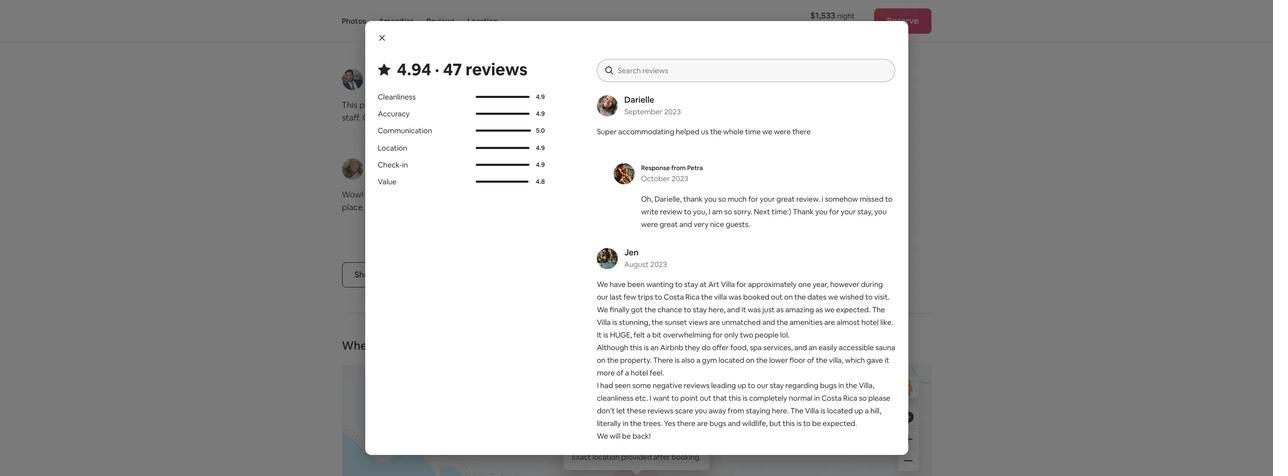 Task type: vqa. For each thing, say whether or not it's contained in the screenshot.


Task type: describe. For each thing, give the bounding box(es) containing it.
we inside super accommodating helped us the whole time we were there
[[531, 0, 543, 7]]

wished for we have been wanting to stay at art villa for approximately one year, however during our last few trips to costa rica the villa was booked out on the dates we wished to visit. we finally got the chance to stay here, and it was just as amazing as we expected. the villa is stunning, the sunset views are unmatched and the amenities are almost hotel like. it is huge, felt a bit overwhelming for only two people lol.
[[840, 292, 864, 302]]

thank
[[793, 207, 814, 216]]

drag pegman onto the map to open street view image
[[898, 377, 919, 398]]

don't for we have been wanting to stay at art villa for approximately one year, however during our last few trips to costa rica the villa was booked out on the dates we wished to visit.  we finally got the chance to stay here, and it was just as amazing as we expected. the villa is stunning, the sunset views are unmatched and the amenities are almost hotel like. it is huge, felt a bit overwhelming for only two people lol. although this is an airbnb they do offer food, spa services, and an easily accessible sauna on the property. there is also a gym located on the lower floor of the villa, which gave it more of a hotel feel. i had seen some negative reviews leading up to our stay regarding bugs in the villa, cleanliness etc. i want to point out that this is completely normal in costa rica so please don't let these reviews scare you away from staying here. the villa is located up a hill, literally in the trees. yes there are bugs and wildlife, but this is to be expected. we will be back!
[[846, 160, 866, 171]]

cleaned
[[641, 227, 672, 238]]

are inside wow! this villa is art. there are no words for the beauty of this place ! 100 percent recommend.
[[447, 189, 459, 200]]

but for we have been wanting to stay at art villa for approximately one year, however during our last few trips to costa rica the villa was booked out on the dates we wished to visit.  we finally got the chance to stay here, and it was just as amazing as we expected. the villa is stunning, the sunset views are unmatched and the amenities are almost hotel like. it is huge, felt a bit overwhelming for only two people lol. although this is an airbnb they do offer food, spa services, and an easily accessible sauna on the property. there is also a gym located on the lower floor of the villa, which gave it more of a hotel feel. i had seen some negative reviews leading up to our stay regarding bugs in the villa, cleanliness etc. i want to point out that this is completely normal in costa rica so please don't let these reviews scare you away from staying here. the villa is located up a hill, literally in the trees. yes there are bugs and wildlife, but this is to be expected. we will be back!
[[672, 198, 686, 209]]

absolutely
[[641, 100, 682, 111]]

sauna for we have been wanting to stay at art villa for approximately one year, however during our last few trips to costa rica the villa was booked out on the dates we wished to visit. we finally got the chance to stay here, and it was just as amazing as we expected. the villa is stunning, the sunset views are unmatched and the amenities are almost hotel like. it is huge, felt a bit overwhelming for only two people lol.
[[876, 343, 896, 352]]

am
[[712, 207, 723, 216]]

hill, for we have been wanting to stay at art villa for approximately one year, however during our last few trips to costa rica the villa was booked out on the dates we wished to visit.  we finally got the chance to stay here, and it was just as amazing as we expected. the villa is stunning, the sunset views are unmatched and the amenities are almost hotel like. it is huge, felt a bit overwhelming for only two people lol. although this is an airbnb they do offer food, spa services, and an easily accessible sauna on the property. there is also a gym located on the lower floor of the villa, which gave it more of a hotel feel. i had seen some negative reviews leading up to our stay regarding bugs in the villa, cleanliness etc. i want to point out that this is completely normal in costa rica so please don't let these reviews scare you away from staying here. the villa is located up a hill, literally in the trees. yes there are bugs and wildlife, but this is to be expected. we will be back!
[[691, 185, 703, 196]]

show all 47 reviews button
[[342, 262, 443, 288]]

oh, darielle, thank you so much for your great review. i somehow missed to write review to you, i am so sorry.  next time:)  thank you for your stay, you were great and very nice guests.
[[641, 194, 893, 229]]

believe
[[772, 100, 800, 111]]

yes for we have been wanting to stay at art villa for approximately one year, however during our last few trips to costa rica the villa was booked out on the dates we wished to visit.  we finally got the chance to stay here, and it was just as amazing as we expected. the villa is stunning, the sunset views are unmatched and the amenities are almost hotel like. it is huge, felt a bit overwhelming for only two people lol. although this is an airbnb they do offer food, spa services, and an easily accessible sauna on the property. there is also a gym located on the lower floor of the villa, which gave it more of a hotel feel. i had seen some negative reviews leading up to our stay regarding bugs in the villa, cleanliness etc. i want to point out that this is completely normal in costa rica so please don't let these reviews scare you away from staying here. the villa is located up a hill, literally in the trees. yes there are bugs and wildlife, but this is to be expected. we will be back!
[[781, 185, 795, 196]]

villa for we have been wanting to stay at art villa for approximately one year, however during our last few trips to costa rica the villa was booked out on the dates we wished to visit.  we finally got the chance to stay here, and it was just as amazing as we expected. the villa is stunning, the sunset views are unmatched and the amenities are almost hotel like. it is huge, felt a bit overwhelming for only two people lol.
[[641, 21, 656, 32]]

thank
[[684, 194, 703, 204]]

unmatched for we have been wanting to stay at art villa for approximately one year, however during our last few trips to costa rica the villa was booked out on the dates we wished to visit.  we finally got the chance to stay here, and it was just as amazing as we expected. the villa is stunning, the sunset views are unmatched and the amenities are almost hotel like. it is huge, felt a bit overwhelming for only two people lol.
[[641, 59, 686, 70]]

you'll
[[381, 338, 409, 353]]

more for we have been wanting to stay at art villa for approximately one year, however during our last few trips to costa rica the villa was booked out on the dates we wished to visit. we finally got the chance to stay here, and it was just as amazing as we expected. the villa is stunning, the sunset views are unmatched and the amenities are almost hotel like. it is huge, felt a bit overwhelming for only two people lol.
[[597, 368, 615, 378]]

4.9 for check-in
[[536, 160, 545, 169]]

whole inside 4.94 · 47 reviews dialog
[[724, 127, 744, 136]]

at for we have been wanting to stay at art villa for approximately one year, however during our last few trips to costa rica the villa was booked out on the dates we wished to visit.  we finally got the chance to stay here, and it was just as amazing as we expected. the villa is stunning, the sunset views are unmatched and the amenities are almost hotel like. it is huge, felt a bit overwhelming for only two people lol.
[[759, 0, 767, 7]]

amenities
[[379, 16, 414, 26]]

1 horizontal spatial great
[[777, 194, 795, 204]]

time:)
[[772, 207, 792, 216]]

year, for we have been wanting to stay at art villa for approximately one year, however during our last few trips to costa rica the villa was booked out on the dates we wished to visit. we finally got the chance to stay here, and it was just as amazing as we expected. the villa is stunning, the sunset views are unmatched and the amenities are almost hotel like. it is huge, felt a bit overwhelming for only two people lol.
[[813, 280, 829, 289]]

wow!
[[342, 189, 364, 200]]

stay.
[[513, 100, 531, 111]]

been for we have been wanting to stay at art villa for approximately one year, however during our last few trips to costa rica the villa was booked out on the dates we wished to visit. we finally got the chance to stay here, and it was just as amazing as we expected. the villa is stunning, the sunset views are unmatched and the amenities are almost hotel like. it is huge, felt a bit overwhelming for only two people lol. although this is an airbnb they do offer food, spa services, and an easily accessible sauna on the property. there is also a gym located on the lower floor of the villa, which gave it more of a hotel feel. i had seen some negative reviews leading up to our stay regarding bugs in the villa, cleanliness etc. i want to point out that this is completely normal in costa rica so please don't let these reviews scare you away from staying here. the villa is located up a hill, literally in the trees. yes there are bugs and wildlife, but this is to be expected. we will be back!
[[628, 280, 645, 289]]

point for we have been wanting to stay at art villa for approximately one year, however during our last few trips to costa rica the villa was booked out on the dates we wished to visit.  we finally got the chance to stay here, and it was just as amazing as we expected. the villa is stunning, the sunset views are unmatched and the amenities are almost hotel like. it is huge, felt a bit overwhelming for only two people lol. although this is an airbnb they do offer food, spa services, and an easily accessible sauna on the property. there is also a gym located on the lower floor of the villa, which gave it more of a hotel feel. i had seen some negative reviews leading up to our stay regarding bugs in the villa, cleanliness etc. i want to point out that this is completely normal in costa rica so please don't let these reviews scare you away from staying here. the villa is located up a hill, literally in the trees. yes there are bugs and wildlife, but this is to be expected. we will be back!
[[840, 147, 860, 158]]

2023 inside response from petra october 2023
[[672, 174, 689, 183]]

$1,533
[[811, 10, 836, 21]]

booked for we have been wanting to stay at art villa for approximately one year, however during our last few trips to costa rica the villa was booked out on the dates we wished to visit. we finally got the chance to stay here, and it was just as amazing as we expected. the villa is stunning, the sunset views are unmatched and the amenities are almost hotel like. it is huge, felt a bit overwhelming for only two people lol.
[[744, 292, 770, 302]]

you inside we have been wanting to stay at art villa for approximately one year, however during our last few trips to costa rica the villa was booked out on the dates we wished to visit. we finally got the chance to stay here, and it was just as amazing as we expected. the villa is stunning, the sunset views are unmatched and the amenities are almost hotel like. it is huge, felt a bit overwhelming for only two people lol. although this is an airbnb they do offer food, spa services, and an easily accessible sauna on the property. there is also a gym located on the lower floor of the villa, which gave it more of a hotel feel. i had seen some negative reviews leading up to our stay regarding bugs in the villa, cleanliness etc. i want to point out that this is completely normal in costa rica so please don't let these reviews scare you away from staying here. the villa is located up a hill, literally in the trees. yes there are bugs and wildlife, but this is to be expected. we will be back!
[[695, 406, 708, 415]]

very
[[694, 220, 709, 229]]

1 horizontal spatial your
[[841, 207, 856, 216]]

trips for we have been wanting to stay at art villa for approximately one year, however during our last few trips to costa rica the villa was booked out on the dates we wished to visit. we finally got the chance to stay here, and it was just as amazing as we expected. the villa is stunning, the sunset views are unmatched and the amenities are almost hotel like. it is huge, felt a bit overwhelming for only two people lol.
[[638, 292, 654, 302]]

accuracy
[[378, 109, 410, 118]]

videos
[[702, 112, 727, 123]]

1 horizontal spatial totally
[[754, 202, 779, 213]]

show for show all 47 reviews
[[355, 269, 376, 280]]

some for we have been wanting to stay at art villa for approximately one year, however during our last few trips to costa rica the villa was booked out on the dates we wished to visit. we finally got the chance to stay here, and it was just as amazing as we expected. the villa is stunning, the sunset views are unmatched and the amenities are almost hotel like. it is huge, felt a bit overwhelming for only two people lol.
[[633, 381, 651, 390]]

august
[[625, 260, 649, 269]]

missed
[[860, 194, 884, 204]]

food, for we have been wanting to stay at art villa for approximately one year, however during our last few trips to costa rica the villa was booked out on the dates we wished to visit. we finally got the chance to stay here, and it was just as amazing as we expected. the villa is stunning, the sunset views are unmatched and the amenities are almost hotel like. it is huge, felt a bit overwhelming for only two people lol.
[[731, 343, 749, 352]]

had inside the pictures are totally accurate, the house and view are amazing. the food prices are totally reasonable and the service is outstanding. i had cleaners ever day and they cleaned the house impeccably. i 100% endorse staying at art villas.
[[733, 215, 747, 226]]

$1,533 night
[[811, 10, 855, 21]]

1 horizontal spatial house
[[784, 189, 808, 200]]

lol. for we have been wanting to stay at art villa for approximately one year, however during our last few trips to costa rica the villa was booked out on the dates we wished to visit. we finally got the chance to stay here, and it was just as amazing as we expected. the villa is stunning, the sunset views are unmatched and the amenities are almost hotel like. it is huge, felt a bit overwhelming for only two people lol.
[[781, 330, 790, 340]]

two for we have been wanting to stay at art villa for approximately one year, however during our last few trips to costa rica the villa was booked out on the dates we wished to visit.  we finally got the chance to stay here, and it was just as amazing as we expected. the villa is stunning, the sunset views are unmatched and the amenities are almost hotel like. it is huge, felt a bit overwhelming for only two people lol.
[[763, 71, 778, 82]]

us inside 4.94 · 47 reviews dialog
[[701, 127, 709, 136]]

approximately for we have been wanting to stay at art villa for approximately one year, however during our last few trips to costa rica the villa was booked out on the dates we wished to visit. we finally got the chance to stay here, and it was just as amazing as we expected. the villa is stunning, the sunset views are unmatched and the amenities are almost hotel like. it is huge, felt a bit overwhelming for only two people lol.
[[748, 280, 797, 289]]

pictures
[[658, 189, 689, 200]]

there inside absolutely amazing. friends can't believe it when i show them the photos and videos of the place. staff were great. love the place, would definitely stay there again for longer.
[[747, 125, 768, 136]]

march
[[668, 170, 689, 180]]

list containing super accommodating helped us the whole time we were there
[[338, 0, 936, 262]]

must
[[492, 100, 511, 111]]

finally for we have been wanting to stay at art villa for approximately one year, however during our last few trips to costa rica the villa was booked out on the dates we wished to visit.  we finally got the chance to stay here, and it was just as amazing as we expected. the villa is stunning, the sunset views are unmatched and the amenities are almost hotel like. it is huge, felt a bit overwhelming for only two people lol.
[[858, 21, 881, 32]]

review
[[660, 207, 683, 216]]

percent
[[384, 202, 415, 213]]

cleanliness for we have been wanting to stay at art villa for approximately one year, however during our last few trips to costa rica the villa was booked out on the dates we wished to visit.  we finally got the chance to stay here, and it was just as amazing as we expected. the villa is stunning, the sunset views are unmatched and the amenities are almost hotel like. it is huge, felt a bit overwhelming for only two people lol. although this is an airbnb they do offer food, spa services, and an easily accessible sauna on the property. there is also a gym located on the lower floor of the villa, which gave it more of a hotel feel. i had seen some negative reviews leading up to our stay regarding bugs in the villa, cleanliness etc. i want to point out that this is completely normal in costa rica so please don't let these reviews scare you away from staying here. the villa is located up a hill, literally in the trees. yes there are bugs and wildlife, but this is to be expected. we will be back!
[[745, 147, 786, 158]]

endorse
[[787, 227, 819, 238]]

samuel image
[[641, 69, 662, 90]]

food, for we have been wanting to stay at art villa for approximately one year, however during our last few trips to costa rica the villa was booked out on the dates we wished to visit.  we finally got the chance to stay here, and it was just as amazing as we expected. the villa is stunning, the sunset views are unmatched and the amenities are almost hotel like. it is huge, felt a bit overwhelming for only two people lol.
[[794, 84, 814, 95]]

and inside absolutely amazing. friends can't believe it when i show them the photos and videos of the place. staff were great. love the place, would definitely stay there again for longer.
[[685, 112, 700, 123]]

photos
[[656, 112, 683, 123]]

next
[[754, 207, 770, 216]]

them
[[858, 100, 878, 111]]

value
[[378, 176, 396, 186]]

offer for we have been wanting to stay at art villa for approximately one year, however during our last few trips to costa rica the villa was booked out on the dates we wished to visit.  we finally got the chance to stay here, and it was just as amazing as we expected. the villa is stunning, the sunset views are unmatched and the amenities are almost hotel like. it is huge, felt a bit overwhelming for only two people lol.
[[773, 84, 792, 95]]

there inside super accommodating helped us the whole time we were there
[[342, 8, 363, 19]]

4.94
[[397, 58, 431, 80]]

villa for we have been wanting to stay at art villa for approximately one year, however during our last few trips to costa rica the villa was booked out on the dates we wished to visit. we finally got the chance to stay here, and it was just as amazing as we expected. the villa is stunning, the sunset views are unmatched and the amenities are almost hotel like. it is huge, felt a bit overwhelming for only two people lol.
[[715, 292, 727, 302]]

villa inside wow! this villa is art. there are no words for the beauty of this place ! 100 percent recommend.
[[383, 189, 398, 200]]

darielle september 2023
[[625, 94, 681, 116]]

and inside oh, darielle, thank you so much for your great review. i somehow missed to write review to you, i am so sorry.  next time:)  thank you for your stay, you were great and very nice guests.
[[680, 220, 693, 229]]

google map
showing 2 points of interest. region
[[229, 330, 1038, 476]]

also for we have been wanting to stay at art villa for approximately one year, however during our last few trips to costa rica the villa was booked out on the dates we wished to visit. we finally got the chance to stay here, and it was just as amazing as we expected. the villa is stunning, the sunset views are unmatched and the amenities are almost hotel like. it is huge, felt a bit overwhelming for only two people lol.
[[682, 355, 695, 365]]

this inside wow! this villa is art. there are no words for the beauty of this place ! 100 percent recommend.
[[366, 189, 381, 200]]

amazing for we have been wanting to stay at art villa for approximately one year, however during our last few trips to costa rica the villa was booked out on the dates we wished to visit. we finally got the chance to stay here, and it was just as amazing as we expected. the villa is stunning, the sunset views are unmatched and the amenities are almost hotel like. it is huge, felt a bit overwhelming for only two people lol.
[[786, 305, 814, 314]]

much
[[728, 194, 747, 204]]

location inside 4.94 · 47 reviews dialog
[[378, 143, 407, 152]]

reviews
[[427, 16, 455, 26]]

jeffrey image
[[342, 69, 363, 90]]

here. for we have been wanting to stay at art villa for approximately one year, however during our last few trips to costa rica the villa was booked out on the dates we wished to visit. we finally got the chance to stay here, and it was just as amazing as we expected. the villa is stunning, the sunset views are unmatched and the amenities are almost hotel like. it is huge, felt a bit overwhelming for only two people lol. although this is an airbnb they do offer food, spa services, and an easily accessible sauna on the property. there is also a gym located on the lower floor of the villa, which gave it more of a hotel feel. i had seen some negative reviews leading up to our stay regarding bugs in the villa, cleanliness etc. i want to point out that this is completely normal in costa rica so please don't let these reviews scare you away from staying here. the villa is located up a hill, literally in the trees. yes there are bugs and wildlife, but this is to be expected. we will be back!
[[772, 406, 789, 415]]

for inside wow! this villa is art. there are no words for the beauty of this place ! 100 percent recommend.
[[498, 189, 510, 200]]

etc. for we have been wanting to stay at art villa for approximately one year, however during our last few trips to costa rica the villa was booked out on the dates we wished to visit. we finally got the chance to stay here, and it was just as amazing as we expected. the villa is stunning, the sunset views are unmatched and the amenities are almost hotel like. it is huge, felt a bit overwhelming for only two people lol. although this is an airbnb they do offer food, spa services, and an easily accessible sauna on the property. there is also a gym located on the lower floor of the villa, which gave it more of a hotel feel. i had seen some negative reviews leading up to our stay regarding bugs in the villa, cleanliness etc. i want to point out that this is completely normal in costa rica so please don't let these reviews scare you away from staying here. the villa is located up a hill, literally in the trees. yes there are bugs and wildlife, but this is to be expected. we will be back!
[[635, 393, 648, 403]]

communication
[[378, 126, 432, 135]]

place inside the this place is breathtaking! an absolute must stay. wonderful staff. cannot wait to return.
[[360, 100, 381, 111]]

october
[[641, 174, 670, 183]]

accurate,
[[732, 189, 768, 200]]

floor for we have been wanting to stay at art villa for approximately one year, however during our last few trips to costa rica the villa was booked out on the dates we wished to visit.  we finally got the chance to stay here, and it was just as amazing as we expected. the villa is stunning, the sunset views are unmatched and the amenities are almost hotel like. it is huge, felt a bit overwhelming for only two people lol.
[[722, 109, 741, 120]]

jen image
[[597, 248, 618, 269]]

0 vertical spatial super accommodating helped us the whole time we were there
[[342, 0, 564, 19]]

amenities for we have been wanting to stay at art villa for approximately one year, however during our last few trips to costa rica the villa was booked out on the dates we wished to visit. we finally got the chance to stay here, and it was just as amazing as we expected. the villa is stunning, the sunset views are unmatched and the amenities are almost hotel like. it is huge, felt a bit overwhelming for only two people lol.
[[790, 318, 823, 327]]

would
[[666, 125, 689, 136]]

it for we have been wanting to stay at art villa for approximately one year, however during our last few trips to costa rica the villa was booked out on the dates we wished to visit. we finally got the chance to stay here, and it was just as amazing as we expected. the villa is stunning, the sunset views are unmatched and the amenities are almost hotel like. it is huge, felt a bit overwhelming for only two people lol.
[[597, 330, 602, 340]]

staying inside the pictures are totally accurate, the house and view are amazing. the food prices are totally reasonable and the service is outstanding. i had cleaners ever day and they cleaned the house impeccably. i 100% endorse staying at art villas.
[[821, 227, 849, 238]]

wished for we have been wanting to stay at art villa for approximately one year, however during our last few trips to costa rica the villa was booked out on the dates we wished to visit.  we finally got the chance to stay here, and it was just as amazing as we expected. the villa is stunning, the sunset views are unmatched and the amenities are almost hotel like. it is huge, felt a bit overwhelming for only two people lol.
[[785, 21, 812, 32]]

again
[[770, 125, 791, 136]]

write
[[641, 207, 659, 216]]

more for we have been wanting to stay at art villa for approximately one year, however during our last few trips to costa rica the villa was booked out on the dates we wished to visit.  we finally got the chance to stay here, and it was just as amazing as we expected. the villa is stunning, the sunset views are unmatched and the amenities are almost hotel like. it is huge, felt a bit overwhelming for only two people lol.
[[838, 109, 859, 120]]

is inside the this place is breathtaking! an absolute must stay. wonderful staff. cannot wait to return.
[[382, 100, 388, 111]]

want for we have been wanting to stay at art villa for approximately one year, however during our last few trips to costa rica the villa was booked out on the dates we wished to visit.  we finally got the chance to stay here, and it was just as amazing as we expected. the villa is stunning, the sunset views are unmatched and the amenities are almost hotel like. it is huge, felt a bit overwhelming for only two people lol. although this is an airbnb they do offer food, spa services, and an easily accessible sauna on the property. there is also a gym located on the lower floor of the villa, which gave it more of a hotel feel. i had seen some negative reviews leading up to our stay regarding bugs in the villa, cleanliness etc. i want to point out that this is completely normal in costa rica so please don't let these reviews scare you away from staying here. the villa is located up a hill, literally in the trees. yes there are bugs and wildlife, but this is to be expected. we will be back!
[[809, 147, 828, 158]]

april for megan
[[369, 170, 385, 180]]

during for we have been wanting to stay at art villa for approximately one year, however during our last few trips to costa rica the villa was booked out on the dates we wished to visit. we finally got the chance to stay here, and it was just as amazing as we expected. the villa is stunning, the sunset views are unmatched and the amenities are almost hotel like. it is huge, felt a bit overwhelming for only two people lol.
[[861, 280, 883, 289]]

amazing. inside absolutely amazing. friends can't believe it when i show them the photos and videos of the place. staff were great. love the place, would definitely stay there again for longer.
[[684, 100, 719, 111]]

it inside absolutely amazing. friends can't believe it when i show them the photos and videos of the place. staff were great. love the place, would definitely stay there again for longer.
[[801, 100, 807, 111]]

back! for we have been wanting to stay at art villa for approximately one year, however during our last few trips to costa rica the villa was booked out on the dates we wished to visit.  we finally got the chance to stay here, and it was just as amazing as we expected. the villa is stunning, the sunset views are unmatched and the amenities are almost hotel like. it is huge, felt a bit overwhelming for only two people lol. although this is an airbnb they do offer food, spa services, and an easily accessible sauna on the property. there is also a gym located on the lower floor of the villa, which gave it more of a hotel feel. i had seen some negative reviews leading up to our stay regarding bugs in the villa, cleanliness etc. i want to point out that this is completely normal in costa rica so please don't let these reviews scare you away from staying here. the villa is located up a hill, literally in the trees. yes there are bugs and wildlife, but this is to be expected. we will be back!
[[682, 210, 703, 221]]

staff
[[779, 112, 797, 123]]

trips for we have been wanting to stay at art villa for approximately one year, however during our last few trips to costa rica the villa was booked out on the dates we wished to visit.  we finally got the chance to stay here, and it was just as amazing as we expected. the villa is stunning, the sunset views are unmatched and the amenities are almost hotel like. it is huge, felt a bit overwhelming for only two people lol.
[[787, 8, 804, 19]]

do for we have been wanting to stay at art villa for approximately one year, however during our last few trips to costa rica the villa was booked out on the dates we wished to visit.  we finally got the chance to stay here, and it was just as amazing as we expected. the villa is stunning, the sunset views are unmatched and the amenities are almost hotel like. it is huge, felt a bit overwhelming for only two people lol.
[[761, 84, 771, 95]]

0 horizontal spatial great
[[660, 220, 678, 229]]

·
[[435, 58, 439, 80]]

super inside 4.94 · 47 reviews dialog
[[597, 127, 617, 136]]

few for we have been wanting to stay at art villa for approximately one year, however during our last few trips to costa rica the villa was booked out on the dates we wished to visit.  we finally got the chance to stay here, and it was just as amazing as we expected. the villa is stunning, the sunset views are unmatched and the amenities are almost hotel like. it is huge, felt a bit overwhelming for only two people lol.
[[770, 8, 785, 19]]

staff.
[[342, 112, 361, 123]]

lol. for we have been wanting to stay at art villa for approximately one year, however during our last few trips to costa rica the villa was booked out on the dates we wished to visit.  we finally got the chance to stay here, and it was just as amazing as we expected. the villa is stunning, the sunset views are unmatched and the amenities are almost hotel like. it is huge, felt a bit overwhelming for only two people lol.
[[809, 71, 819, 82]]

wait
[[393, 112, 410, 123]]

cleanliness for we have been wanting to stay at art villa for approximately one year, however during our last few trips to costa rica the villa was booked out on the dates we wished to visit. we finally got the chance to stay here, and it was just as amazing as we expected. the villa is stunning, the sunset views are unmatched and the amenities are almost hotel like. it is huge, felt a bit overwhelming for only two people lol. although this is an airbnb they do offer food, spa services, and an easily accessible sauna on the property. there is also a gym located on the lower floor of the villa, which gave it more of a hotel feel. i had seen some negative reviews leading up to our stay regarding bugs in the villa, cleanliness etc. i want to point out that this is completely normal in costa rica so please don't let these reviews scare you away from staying here. the villa is located up a hill, literally in the trees. yes there are bugs and wildlife, but this is to be expected. we will be back!
[[597, 393, 634, 403]]

time inside super accommodating helped us the whole time we were there
[[512, 0, 529, 7]]

cannot
[[363, 112, 392, 123]]

chance for we have been wanting to stay at art villa for approximately one year, however during our last few trips to costa rica the villa was booked out on the dates we wished to visit. we finally got the chance to stay here, and it was just as amazing as we expected. the villa is stunning, the sunset views are unmatched and the amenities are almost hotel like. it is huge, felt a bit overwhelming for only two people lol. although this is an airbnb they do offer food, spa services, and an easily accessible sauna on the property. there is also a gym located on the lower floor of the villa, which gave it more of a hotel feel. i had seen some negative reviews leading up to our stay regarding bugs in the villa, cleanliness etc. i want to point out that this is completely normal in costa rica so please don't let these reviews scare you away from staying here. the villa is located up a hill, literally in the trees. yes there are bugs and wildlife, but this is to be expected. we will be back!
[[658, 305, 683, 314]]

although for we have been wanting to stay at art villa for approximately one year, however during our last few trips to costa rica the villa was booked out on the dates we wished to visit.  we finally got the chance to stay here, and it was just as amazing as we expected. the villa is stunning, the sunset views are unmatched and the amenities are almost hotel like. it is huge, felt a bit overwhelming for only two people lol.
[[641, 84, 677, 95]]

got for we have been wanting to stay at art villa for approximately one year, however during our last few trips to costa rica the villa was booked out on the dates we wished to visit. we finally got the chance to stay here, and it was just as amazing as we expected. the villa is stunning, the sunset views are unmatched and the amenities are almost hotel like. it is huge, felt a bit overwhelming for only two people lol.
[[631, 305, 643, 314]]

this inside wow! this villa is art. there are no words for the beauty of this place ! 100 percent recommend.
[[565, 189, 579, 200]]

finally for we have been wanting to stay at art villa for approximately one year, however during our last few trips to costa rica the villa was booked out on the dates we wished to visit. we finally got the chance to stay here, and it was just as amazing as we expected. the villa is stunning, the sunset views are unmatched and the amenities are almost hotel like. it is huge, felt a bit overwhelming for only two people lol.
[[610, 305, 630, 314]]

amazing. inside the pictures are totally accurate, the house and view are amazing. the food prices are totally reasonable and the service is outstanding. i had cleaners ever day and they cleaned the house impeccably. i 100% endorse staying at art villas.
[[641, 202, 676, 213]]

reviews inside button
[[400, 269, 430, 280]]

an
[[444, 100, 455, 111]]

away for we have been wanting to stay at art villa for approximately one year, however during our last few trips to costa rica the villa was booked out on the dates we wished to visit.  we finally got the chance to stay here, and it was just as amazing as we expected. the villa is stunning, the sunset views are unmatched and the amenities are almost hotel like. it is huge, felt a bit overwhelming for only two people lol. although this is an airbnb they do offer food, spa services, and an easily accessible sauna on the property. there is also a gym located on the lower floor of the villa, which gave it more of a hotel feel. i had seen some negative reviews leading up to our stay regarding bugs in the villa, cleanliness etc. i want to point out that this is completely normal in costa rica so please don't let these reviews scare you away from staying here. the villa is located up a hill, literally in the trees. yes there are bugs and wildlife, but this is to be expected. we will be back!
[[735, 172, 755, 183]]

the inside wow! this villa is art. there are no words for the beauty of this place ! 100 percent recommend.
[[511, 189, 525, 200]]

2023 for samuel
[[686, 81, 703, 90]]

unmatched for we have been wanting to stay at art villa for approximately one year, however during our last few trips to costa rica the villa was booked out on the dates we wished to visit. we finally got the chance to stay here, and it was just as amazing as we expected. the villa is stunning, the sunset views are unmatched and the amenities are almost hotel like. it is huge, felt a bit overwhelming for only two people lol.
[[722, 318, 761, 327]]

you inside we have been wanting to stay at art villa for approximately one year, however during our last few trips to costa rica the villa was booked out on the dates we wished to visit.  we finally got the chance to stay here, and it was just as amazing as we expected. the villa is stunning, the sunset views are unmatched and the amenities are almost hotel like. it is huge, felt a bit overwhelming for only two people lol. although this is an airbnb they do offer food, spa services, and an easily accessible sauna on the property. there is also a gym located on the lower floor of the villa, which gave it more of a hotel feel. i had seen some negative reviews leading up to our stay regarding bugs in the villa, cleanliness etc. i want to point out that this is completely normal in costa rica so please don't let these reviews scare you away from staying here. the villa is located up a hill, literally in the trees. yes there are bugs and wildlife, but this is to be expected. we will be back!
[[719, 172, 733, 183]]

show more
[[641, 230, 685, 241]]

i
[[822, 194, 824, 204]]

so inside we have been wanting to stay at art villa for approximately one year, however during our last few trips to costa rica the villa was booked out on the dates we wished to visit.  we finally got the chance to stay here, and it was just as amazing as we expected. the villa is stunning, the sunset views are unmatched and the amenities are almost hotel like. it is huge, felt a bit overwhelming for only two people lol. although this is an airbnb they do offer food, spa services, and an easily accessible sauna on the property. there is also a gym located on the lower floor of the villa, which gave it more of a hotel feel. i had seen some negative reviews leading up to our stay regarding bugs in the villa, cleanliness etc. i want to point out that this is completely normal in costa rica so please don't let these reviews scare you away from staying here. the villa is located up a hill, literally in the trees. yes there are bugs and wildlife, but this is to be expected. we will be back!
[[808, 160, 817, 171]]

samuel
[[668, 68, 697, 79]]

47 for all
[[389, 269, 398, 280]]

no
[[461, 189, 471, 200]]

return.
[[422, 112, 448, 123]]

that for we have been wanting to stay at art villa for approximately one year, however during our last few trips to costa rica the villa was booked out on the dates we wished to visit.  we finally got the chance to stay here, and it was just as amazing as we expected. the villa is stunning, the sunset views are unmatched and the amenities are almost hotel like. it is huge, felt a bit overwhelming for only two people lol. although this is an airbnb they do offer food, spa services, and an easily accessible sauna on the property. there is also a gym located on the lower floor of the villa, which gave it more of a hotel feel. i had seen some negative reviews leading up to our stay regarding bugs in the villa, cleanliness etc. i want to point out that this is completely normal in costa rica so please don't let these reviews scare you away from staying here. the villa is located up a hill, literally in the trees. yes there are bugs and wildlife, but this is to be expected. we will be back!
[[641, 160, 657, 171]]

darielle,
[[655, 194, 682, 204]]

like. for we have been wanting to stay at art villa for approximately one year, however during our last few trips to costa rica the villa was booked out on the dates we wished to visit.  we finally got the chance to stay here, and it was just as amazing as we expected. the villa is stunning, the sunset views are unmatched and the amenities are almost hotel like. it is huge, felt a bit overwhelming for only two people lol.
[[822, 59, 837, 70]]

one for we have been wanting to stay at art villa for approximately one year, however during our last few trips to costa rica the villa was booked out on the dates we wished to visit.  we finally got the chance to stay here, and it was just as amazing as we expected. the villa is stunning, the sunset views are unmatched and the amenities are almost hotel like. it is huge, felt a bit overwhelming for only two people lol.
[[641, 8, 656, 19]]

day
[[802, 215, 817, 226]]

this place is breathtaking! an absolute must stay. wonderful staff. cannot wait to return.
[[342, 100, 574, 123]]

they inside the pictures are totally accurate, the house and view are amazing. the food prices are totally reasonable and the service is outstanding. i had cleaners ever day and they cleaned the house impeccably. i 100% endorse staying at art villas.
[[835, 215, 852, 226]]

feel. for we have been wanting to stay at art villa for approximately one year, however during our last few trips to costa rica the villa was booked out on the dates we wished to visit. we finally got the chance to stay here, and it was just as amazing as we expected. the villa is stunning, the sunset views are unmatched and the amenities are almost hotel like. it is huge, felt a bit overwhelming for only two people lol.
[[650, 368, 664, 378]]

recommend.
[[417, 202, 466, 213]]

so inside we have been wanting to stay at art villa for approximately one year, however during our last few trips to costa rica the villa was booked out on the dates we wished to visit. we finally got the chance to stay here, and it was just as amazing as we expected. the villa is stunning, the sunset views are unmatched and the amenities are almost hotel like. it is huge, felt a bit overwhelming for only two people lol. although this is an airbnb they do offer food, spa services, and an easily accessible sauna on the property. there is also a gym located on the lower floor of the villa, which gave it more of a hotel feel. i had seen some negative reviews leading up to our stay regarding bugs in the villa, cleanliness etc. i want to point out that this is completely normal in costa rica so please don't let these reviews scare you away from staying here. the villa is located up a hill, literally in the trees. yes there are bugs and wildlife, but this is to be expected. we will be back!
[[859, 393, 867, 403]]

Search reviews, Press 'Enter' to search text field
[[618, 65, 885, 76]]

brian march 2023
[[668, 158, 708, 180]]

i inside absolutely amazing. friends can't believe it when i show them the photos and videos of the place. staff were great. love the place, would definitely stay there again for longer.
[[832, 100, 834, 111]]

can't
[[751, 100, 770, 111]]

view
[[826, 189, 844, 200]]

this inside the this place is breathtaking! an absolute must stay. wonderful staff. cannot wait to return.
[[342, 100, 358, 111]]

leading for we have been wanting to stay at art villa for approximately one year, however during our last few trips to costa rica the villa was booked out on the dates we wished to visit. we finally got the chance to stay here, and it was just as amazing as we expected. the villa is stunning, the sunset views are unmatched and the amenities are almost hotel like. it is huge, felt a bit overwhelming for only two people lol.
[[711, 381, 736, 390]]

for inside absolutely amazing. friends can't believe it when i show them the photos and videos of the place. staff were great. love the place, would definitely stay there again for longer.
[[793, 125, 804, 136]]

check-in
[[378, 160, 408, 169]]

accessible for we have been wanting to stay at art villa for approximately one year, however during our last few trips to costa rica the villa was booked out on the dates we wished to visit. we finally got the chance to stay here, and it was just as amazing as we expected. the villa is stunning, the sunset views are unmatched and the amenities are almost hotel like. it is huge, felt a bit overwhelming for only two people lol.
[[839, 343, 874, 352]]

so right am
[[725, 207, 732, 216]]

people for we have been wanting to stay at art villa for approximately one year, however during our last few trips to costa rica the villa was booked out on the dates we wished to visit. we finally got the chance to stay here, and it was just as amazing as we expected. the villa is stunning, the sunset views are unmatched and the amenities are almost hotel like. it is huge, felt a bit overwhelming for only two people lol.
[[755, 330, 779, 340]]

reserve button
[[875, 8, 932, 34]]

cleaners
[[749, 215, 782, 226]]

accommodating inside super accommodating helped us the whole time we were there
[[366, 0, 431, 7]]

you,
[[693, 207, 707, 216]]

art for we have been wanting to stay at art villa for approximately one year, however during our last few trips to costa rica the villa was booked out on the dates we wished to visit.  we finally got the chance to stay here, and it was just as amazing as we expected. the villa is stunning, the sunset views are unmatched and the amenities are almost hotel like. it is huge, felt a bit overwhelming for only two people lol.
[[768, 0, 781, 7]]

ever
[[784, 215, 801, 226]]

were inside oh, darielle, thank you so much for your great review. i somehow missed to write review to you, i am so sorry.  next time:)  thank you for your stay, you were great and very nice guests.
[[641, 220, 658, 229]]

just for we have been wanting to stay at art villa for approximately one year, however during our last few trips to costa rica the villa was booked out on the dates we wished to visit.  we finally got the chance to stay here, and it was just as amazing as we expected. the villa is stunning, the sunset views are unmatched and the amenities are almost hotel like. it is huge, felt a bit overwhelming for only two people lol.
[[791, 33, 805, 44]]

100%
[[766, 227, 786, 238]]

art inside the pictures are totally accurate, the house and view are amazing. the food prices are totally reasonable and the service is outstanding. i had cleaners ever day and they cleaned the house impeccably. i 100% endorse staying at art villas.
[[860, 227, 873, 238]]

response from petra october 2023
[[641, 164, 703, 183]]

of inside absolutely amazing. friends can't believe it when i show them the photos and videos of the place. staff were great. love the place, would definitely stay there again for longer.
[[729, 112, 737, 123]]

easily for we have been wanting to stay at art villa for approximately one year, however during our last few trips to costa rica the villa was booked out on the dates we wished to visit. we finally got the chance to stay here, and it was just as amazing as we expected. the villa is stunning, the sunset views are unmatched and the amenities are almost hotel like. it is huge, felt a bit overwhelming for only two people lol.
[[819, 343, 838, 352]]

have for we have been wanting to stay at art villa for approximately one year, however during our last few trips to costa rica the villa was booked out on the dates we wished to visit. we finally got the chance to stay here, and it was just as amazing as we expected. the villa is stunning, the sunset views are unmatched and the amenities are almost hotel like. it is huge, felt a bit overwhelming for only two people lol.
[[610, 280, 626, 289]]

september
[[625, 107, 663, 116]]

accessible for we have been wanting to stay at art villa for approximately one year, however during our last few trips to costa rica the villa was booked out on the dates we wished to visit.  we finally got the chance to stay here, and it was just as amazing as we expected. the villa is stunning, the sunset views are unmatched and the amenities are almost hotel like. it is huge, felt a bit overwhelming for only two people lol.
[[676, 97, 716, 108]]

i inside oh, darielle, thank you so much for your great review. i somehow missed to write review to you, i am so sorry.  next time:)  thank you for your stay, you were great and very nice guests.
[[709, 207, 711, 216]]

cleanliness
[[378, 92, 416, 102]]

petra
[[687, 164, 703, 172]]

huge, for we have been wanting to stay at art villa for approximately one year, however during our last few trips to costa rica the villa was booked out on the dates we wished to visit. we finally got the chance to stay here, and it was just as amazing as we expected. the villa is stunning, the sunset views are unmatched and the amenities are almost hotel like. it is huge, felt a bit overwhelming for only two people lol.
[[610, 330, 632, 340]]

been for we have been wanting to stay at art villa for approximately one year, however during our last few trips to costa rica the villa was booked out on the dates we wished to visit.  we finally got the chance to stay here, and it was just as amazing as we expected. the villa is stunning, the sunset views are unmatched and the amenities are almost hotel like. it is huge, felt a bit overwhelming for only two people lol. although this is an airbnb they do offer food, spa services, and an easily accessible sauna on the property. there is also a gym located on the lower floor of the villa, which gave it more of a hotel feel. i had seen some negative reviews leading up to our stay regarding bugs in the villa, cleanliness etc. i want to point out that this is completely normal in costa rica so please don't let these reviews scare you away from staying here. the villa is located up a hill, literally in the trees. yes there are bugs and wildlife, but this is to be expected. we will be back!
[[676, 0, 696, 7]]

there inside we have been wanting to stay at art villa for approximately one year, however during our last few trips to costa rica the villa was booked out on the dates we wished to visit. we finally got the chance to stay here, and it was just as amazing as we expected. the villa is stunning, the sunset views are unmatched and the amenities are almost hotel like. it is huge, felt a bit overwhelming for only two people lol. although this is an airbnb they do offer food, spa services, and an easily accessible sauna on the property. there is also a gym located on the lower floor of the villa, which gave it more of a hotel feel. i had seen some negative reviews leading up to our stay regarding bugs in the villa, cleanliness etc. i want to point out that this is completely normal in costa rica so please don't let these reviews scare you away from staying here. the villa is located up a hill, literally in the trees. yes there are bugs and wildlife, but this is to be expected. we will be back!
[[678, 419, 696, 428]]

jen
[[625, 247, 639, 258]]

0 vertical spatial totally
[[705, 189, 730, 200]]

sorry.
[[734, 207, 753, 216]]

villas.
[[641, 240, 663, 251]]

0 horizontal spatial helped
[[432, 0, 459, 7]]

from inside response from petra october 2023
[[672, 164, 686, 172]]

0 vertical spatial location
[[468, 16, 498, 26]]

zoom out image
[[904, 457, 913, 465]]

accommodating inside 4.94 · 47 reviews dialog
[[619, 127, 675, 136]]

negative for we have been wanting to stay at art villa for approximately one year, however during our last few trips to costa rica the villa was booked out on the dates we wished to visit. we finally got the chance to stay here, and it was just as amazing as we expected. the villa is stunning, the sunset views are unmatched and the amenities are almost hotel like. it is huge, felt a bit overwhelming for only two people lol.
[[653, 381, 683, 390]]

nice
[[710, 220, 725, 229]]

one for we have been wanting to stay at art villa for approximately one year, however during our last few trips to costa rica the villa was booked out on the dates we wished to visit. we finally got the chance to stay here, and it was just as amazing as we expected. the villa is stunning, the sunset views are unmatched and the amenities are almost hotel like. it is huge, felt a bit overwhelming for only two people lol.
[[799, 280, 812, 289]]

longer.
[[806, 125, 832, 136]]

of inside wow! this villa is art. there are no words for the beauty of this place ! 100 percent recommend.
[[555, 189, 564, 200]]

wow! this villa is art. there are no words for the beauty of this place ! 100 percent recommend.
[[342, 189, 579, 213]]

also for we have been wanting to stay at art villa for approximately one year, however during our last few trips to costa rica the villa was booked out on the dates we wished to visit.  we finally got the chance to stay here, and it was just as amazing as we expected. the villa is stunning, the sunset views are unmatched and the amenities are almost hotel like. it is huge, felt a bit overwhelming for only two people lol.
[[838, 97, 854, 108]]

helped inside 4.94 · 47 reviews dialog
[[676, 127, 700, 136]]

great.
[[820, 112, 843, 123]]

oh,
[[641, 194, 653, 204]]

!
[[365, 202, 367, 213]]

negative for we have been wanting to stay at art villa for approximately one year, however during our last few trips to costa rica the villa was booked out on the dates we wished to visit.  we finally got the chance to stay here, and it was just as amazing as we expected. the villa is stunning, the sunset views are unmatched and the amenities are almost hotel like. it is huge, felt a bit overwhelming for only two people lol.
[[705, 134, 739, 146]]

jen image
[[597, 248, 618, 269]]

amenities button
[[379, 0, 414, 42]]

were inside absolutely amazing. friends can't believe it when i show them the photos and videos of the place. staff were great. love the place, would definitely stay there again for longer.
[[799, 112, 818, 123]]

47 for ·
[[443, 58, 462, 80]]

visit. for we have been wanting to stay at art villa for approximately one year, however during our last few trips to costa rica the villa was booked out on the dates we wished to visit.  we finally got the chance to stay here, and it was just as amazing as we expected. the villa is stunning, the sunset views are unmatched and the amenities are almost hotel like. it is huge, felt a bit overwhelming for only two people lol.
[[824, 21, 842, 32]]

leading for we have been wanting to stay at art villa for approximately one year, however during our last few trips to costa rica the villa was booked out on the dates we wished to visit.  we finally got the chance to stay here, and it was just as amazing as we expected. the villa is stunning, the sunset views are unmatched and the amenities are almost hotel like. it is huge, felt a bit overwhelming for only two people lol.
[[772, 134, 800, 146]]

spa for we have been wanting to stay at art villa for approximately one year, however during our last few trips to costa rica the villa was booked out on the dates we wished to visit.  we finally got the chance to stay here, and it was just as amazing as we expected. the villa is stunning, the sunset views are unmatched and the amenities are almost hotel like. it is huge, felt a bit overwhelming for only two people lol.
[[816, 84, 830, 95]]

easily for we have been wanting to stay at art villa for approximately one year, however during our last few trips to costa rica the villa was booked out on the dates we wished to visit.  we finally got the chance to stay here, and it was just as amazing as we expected. the villa is stunning, the sunset views are unmatched and the amenities are almost hotel like. it is huge, felt a bit overwhelming for only two people lol.
[[652, 97, 674, 108]]

samuel april 2023
[[668, 68, 703, 90]]

absolute
[[456, 100, 490, 111]]

they for we have been wanting to stay at art villa for approximately one year, however during our last few trips to costa rica the villa was booked out on the dates we wished to visit.  we finally got the chance to stay here, and it was just as amazing as we expected. the villa is stunning, the sunset views are unmatched and the amenities are almost hotel like. it is huge, felt a bit overwhelming for only two people lol.
[[742, 84, 759, 95]]

but for we have been wanting to stay at art villa for approximately one year, however during our last few trips to costa rica the villa was booked out on the dates we wished to visit. we finally got the chance to stay here, and it was just as amazing as we expected. the villa is stunning, the sunset views are unmatched and the amenities are almost hotel like. it is huge, felt a bit overwhelming for only two people lol. although this is an airbnb they do offer food, spa services, and an easily accessible sauna on the property. there is also a gym located on the lower floor of the villa, which gave it more of a hotel feel. i had seen some negative reviews leading up to our stay regarding bugs in the villa, cleanliness etc. i want to point out that this is completely normal in costa rica so please don't let these reviews scare you away from staying here. the villa is located up a hill, literally in the trees. yes there are bugs and wildlife, but this is to be expected. we will be back!
[[770, 419, 782, 428]]

zoom in image
[[904, 435, 913, 444]]

approximately for we have been wanting to stay at art villa for approximately one year, however during our last few trips to costa rica the villa was booked out on the dates we wished to visit.  we finally got the chance to stay here, and it was just as amazing as we expected. the villa is stunning, the sunset views are unmatched and the amenities are almost hotel like. it is huge, felt a bit overwhelming for only two people lol.
[[814, 0, 869, 7]]

somehow
[[825, 194, 858, 204]]

1 horizontal spatial more
[[665, 230, 685, 241]]

photos button
[[342, 0, 366, 42]]

when
[[809, 100, 830, 111]]

location button
[[468, 0, 498, 42]]

however for we have been wanting to stay at art villa for approximately one year, however during our last few trips to costa rica the villa was booked out on the dates we wished to visit.  we finally got the chance to stay here, and it was just as amazing as we expected. the villa is stunning, the sunset views are unmatched and the amenities are almost hotel like. it is huge, felt a bit overwhelming for only two people lol.
[[678, 8, 711, 19]]

place.
[[754, 112, 777, 123]]

villa, for we have been wanting to stay at art villa for approximately one year, however during our last few trips to costa rica the villa was booked out on the dates we wished to visit.  we finally got the chance to stay here, and it was just as amazing as we expected. the villa is stunning, the sunset views are unmatched and the amenities are almost hotel like. it is huge, felt a bit overwhelming for only two people lol.
[[725, 147, 743, 158]]

to inside the this place is breathtaking! an absolute must stay. wonderful staff. cannot wait to return.
[[412, 112, 420, 123]]

super inside super accommodating helped us the whole time we were there
[[342, 0, 365, 7]]

5.0
[[536, 126, 545, 135]]

sunset for we have been wanting to stay at art villa for approximately one year, however during our last few trips to costa rica the villa was booked out on the dates we wished to visit.  we finally got the chance to stay here, and it was just as amazing as we expected. the villa is stunning, the sunset views are unmatched and the amenities are almost hotel like. it is huge, felt a bit overwhelming for only two people lol.
[[776, 46, 802, 57]]

public
[[836, 384, 857, 394]]

had for we have been wanting to stay at art villa for approximately one year, however during our last few trips to costa rica the villa was booked out on the dates we wished to visit. we finally got the chance to stay here, and it was just as amazing as we expected. the villa is stunning, the sunset views are unmatched and the amenities are almost hotel like. it is huge, felt a bit overwhelming for only two people lol.
[[601, 381, 613, 390]]



Task type: locate. For each thing, give the bounding box(es) containing it.
got inside we have been wanting to stay at art villa for approximately one year, however during our last few trips to costa rica the villa was booked out on the dates we wished to visit.  we finally got the chance to stay here, and it was just as amazing as we expected. the villa is stunning, the sunset views are unmatched and the amenities are almost hotel like. it is huge, felt a bit overwhelming for only two people lol. although this is an airbnb they do offer food, spa services, and an easily accessible sauna on the property. there is also a gym located on the lower floor of the villa, which gave it more of a hotel feel. i had seen some negative reviews leading up to our stay regarding bugs in the villa, cleanliness etc. i want to point out that this is completely normal in costa rica so please don't let these reviews scare you away from staying here. the villa is located up a hill, literally in the trees. yes there are bugs and wildlife, but this is to be expected. we will be back!
[[641, 33, 655, 44]]

2023 down samuel
[[686, 81, 703, 90]]

is inside wow! this villa is art. there are no words for the beauty of this place ! 100 percent recommend.
[[399, 189, 405, 200]]

location
[[468, 16, 498, 26], [378, 143, 407, 152]]

place up cannot
[[360, 100, 381, 111]]

show left all
[[355, 269, 376, 280]]

0 vertical spatial yes
[[781, 185, 795, 196]]

sauna up "transit"
[[876, 343, 896, 352]]

review.
[[797, 194, 820, 204]]

negative inside we have been wanting to stay at art villa for approximately one year, however during our last few trips to costa rica the villa was booked out on the dates we wished to visit.  we finally got the chance to stay here, and it was just as amazing as we expected. the villa is stunning, the sunset views are unmatched and the amenities are almost hotel like. it is huge, felt a bit overwhelming for only two people lol. although this is an airbnb they do offer food, spa services, and an easily accessible sauna on the property. there is also a gym located on the lower floor of the villa, which gave it more of a hotel feel. i had seen some negative reviews leading up to our stay regarding bugs in the villa, cleanliness etc. i want to point out that this is completely normal in costa rica so please don't let these reviews scare you away from staying here. the villa is located up a hill, literally in the trees. yes there are bugs and wildlife, but this is to be expected. we will be back!
[[705, 134, 739, 146]]

got down august
[[631, 305, 643, 314]]

expected.
[[641, 46, 680, 57], [733, 198, 772, 209], [837, 305, 871, 314], [823, 419, 857, 428]]

0 vertical spatial cleanliness
[[745, 147, 786, 158]]

that inside we have been wanting to stay at art villa for approximately one year, however during our last few trips to costa rica the villa was booked out on the dates we wished to visit. we finally got the chance to stay here, and it was just as amazing as we expected. the villa is stunning, the sunset views are unmatched and the amenities are almost hotel like. it is huge, felt a bit overwhelming for only two people lol. although this is an airbnb they do offer food, spa services, and an easily accessible sauna on the property. there is also a gym located on the lower floor of the villa, which gave it more of a hotel feel. i had seen some negative reviews leading up to our stay regarding bugs in the villa, cleanliness etc. i want to point out that this is completely normal in costa rica so please don't let these reviews scare you away from staying here. the villa is located up a hill, literally in the trees. yes there are bugs and wildlife, but this is to be expected. we will be back!
[[713, 393, 727, 403]]

megan
[[369, 158, 396, 169]]

at inside we have been wanting to stay at art villa for approximately one year, however during our last few trips to costa rica the villa was booked out on the dates we wished to visit.  we finally got the chance to stay here, and it was just as amazing as we expected. the villa is stunning, the sunset views are unmatched and the amenities are almost hotel like. it is huge, felt a bit overwhelming for only two people lol. although this is an airbnb they do offer food, spa services, and an easily accessible sauna on the property. there is also a gym located on the lower floor of the villa, which gave it more of a hotel feel. i had seen some negative reviews leading up to our stay regarding bugs in the villa, cleanliness etc. i want to point out that this is completely normal in costa rica so please don't let these reviews scare you away from staying here. the villa is located up a hill, literally in the trees. yes there are bugs and wildlife, but this is to be expected. we will be back!
[[759, 0, 767, 7]]

completely inside we have been wanting to stay at art villa for approximately one year, however during our last few trips to costa rica the villa was booked out on the dates we wished to visit. we finally got the chance to stay here, and it was just as amazing as we expected. the villa is stunning, the sunset views are unmatched and the amenities are almost hotel like. it is huge, felt a bit overwhelming for only two people lol. although this is an airbnb they do offer food, spa services, and an easily accessible sauna on the property. there is also a gym located on the lower floor of the villa, which gave it more of a hotel feel. i had seen some negative reviews leading up to our stay regarding bugs in the villa, cleanliness etc. i want to point out that this is completely normal in costa rica so please don't let these reviews scare you away from staying here. the villa is located up a hill, literally in the trees. yes there are bugs and wildlife, but this is to be expected. we will be back!
[[750, 393, 788, 403]]

up
[[802, 134, 812, 146], [672, 185, 682, 196], [738, 381, 747, 390], [855, 406, 864, 415]]

away
[[735, 172, 755, 183], [709, 406, 727, 415]]

trips
[[787, 8, 804, 19], [638, 292, 654, 302]]

breathtaking!
[[390, 100, 442, 111]]

had inside we have been wanting to stay at art villa for approximately one year, however during our last few trips to costa rica the villa was booked out on the dates we wished to visit.  we finally got the chance to stay here, and it was just as amazing as we expected. the villa is stunning, the sunset views are unmatched and the amenities are almost hotel like. it is huge, felt a bit overwhelming for only two people lol. although this is an airbnb they do offer food, spa services, and an easily accessible sauna on the property. there is also a gym located on the lower floor of the villa, which gave it more of a hotel feel. i had seen some negative reviews leading up to our stay regarding bugs in the villa, cleanliness etc. i want to point out that this is completely normal in costa rica so please don't let these reviews scare you away from staying here. the villa is located up a hill, literally in the trees. yes there are bugs and wildlife, but this is to be expected. we will be back!
[[645, 134, 660, 146]]

normal for we have been wanting to stay at art villa for approximately one year, however during our last few trips to costa rica the villa was booked out on the dates we wished to visit.  we finally got the chance to stay here, and it was just as amazing as we expected. the villa is stunning, the sunset views are unmatched and the amenities are almost hotel like. it is huge, felt a bit overwhelming for only two people lol. although this is an airbnb they do offer food, spa services, and an easily accessible sauna on the property. there is also a gym located on the lower floor of the villa, which gave it more of a hotel feel. i had seen some negative reviews leading up to our stay regarding bugs in the villa, cleanliness etc. i want to point out that this is completely normal in costa rica so please don't let these reviews scare you away from staying here. the villa is located up a hill, literally in the trees. yes there are bugs and wildlife, but this is to be expected. we will be back!
[[728, 160, 755, 171]]

at inside the pictures are totally accurate, the house and view are amazing. the food prices are totally reasonable and the service is outstanding. i had cleaners ever day and they cleaned the house impeccably. i 100% endorse staying at art villas.
[[851, 227, 859, 238]]

there inside we have been wanting to stay at art villa for approximately one year, however during our last few trips to costa rica the villa was booked out on the dates we wished to visit.  we finally got the chance to stay here, and it was just as amazing as we expected. the villa is stunning, the sunset views are unmatched and the amenities are almost hotel like. it is huge, felt a bit overwhelming for only two people lol. although this is an airbnb they do offer food, spa services, and an easily accessible sauna on the property. there is also a gym located on the lower floor of the villa, which gave it more of a hotel feel. i had seen some negative reviews leading up to our stay regarding bugs in the villa, cleanliness etc. i want to point out that this is completely normal in costa rica so please don't let these reviews scare you away from staying here. the villa is located up a hill, literally in the trees. yes there are bugs and wildlife, but this is to be expected. we will be back!
[[797, 185, 817, 196]]

lol. inside we have been wanting to stay at art villa for approximately one year, however during our last few trips to costa rica the villa was booked out on the dates we wished to visit. we finally got the chance to stay here, and it was just as amazing as we expected. the villa is stunning, the sunset views are unmatched and the amenities are almost hotel like. it is huge, felt a bit overwhelming for only two people lol. although this is an airbnb they do offer food, spa services, and an easily accessible sauna on the property. there is also a gym located on the lower floor of the villa, which gave it more of a hotel feel. i had seen some negative reviews leading up to our stay regarding bugs in the villa, cleanliness etc. i want to point out that this is completely normal in costa rica so please don't let these reviews scare you away from staying here. the villa is located up a hill, literally in the trees. yes there are bugs and wildlife, but this is to be expected. we will be back!
[[781, 330, 790, 340]]

the inside super accommodating helped us the whole time we were there
[[472, 0, 485, 7]]

accessible up videos
[[676, 97, 716, 108]]

normal up accurate,
[[728, 160, 755, 171]]

there for we have been wanting to stay at art villa for approximately one year, however during our last few trips to costa rica the villa was booked out on the dates we wished to visit.  we finally got the chance to stay here, and it was just as amazing as we expected. the villa is stunning, the sunset views are unmatched and the amenities are almost hotel like. it is huge, felt a bit overwhelming for only two people lol.
[[806, 97, 829, 108]]

0 vertical spatial people
[[780, 71, 807, 82]]

0 horizontal spatial amazing.
[[641, 202, 676, 213]]

4.9 up 4.8
[[536, 160, 545, 169]]

chance for we have been wanting to stay at art villa for approximately one year, however during our last few trips to costa rica the villa was booked out on the dates we wished to visit.  we finally got the chance to stay here, and it was just as amazing as we expected. the villa is stunning, the sunset views are unmatched and the amenities are almost hotel like. it is huge, felt a bit overwhelming for only two people lol. although this is an airbnb they do offer food, spa services, and an easily accessible sauna on the property. there is also a gym located on the lower floor of the villa, which gave it more of a hotel feel. i had seen some negative reviews leading up to our stay regarding bugs in the villa, cleanliness etc. i want to point out that this is completely normal in costa rica so please don't let these reviews scare you away from staying here. the villa is located up a hill, literally in the trees. yes there are bugs and wildlife, but this is to be expected. we will be back!
[[671, 33, 700, 44]]

leading
[[772, 134, 800, 146], [711, 381, 736, 390]]

0 horizontal spatial there
[[422, 189, 445, 200]]

helped down photos
[[676, 127, 700, 136]]

property. for we have been wanting to stay at art villa for approximately one year, however during our last few trips to costa rica the villa was booked out on the dates we wished to visit.  we finally got the chance to stay here, and it was just as amazing as we expected. the villa is stunning, the sunset views are unmatched and the amenities are almost hotel like. it is huge, felt a bit overwhelming for only two people lol.
[[769, 97, 805, 108]]

0 vertical spatial but
[[672, 198, 686, 209]]

so right public
[[859, 393, 867, 403]]

transit
[[858, 384, 882, 394]]

2 vertical spatial they
[[685, 343, 700, 352]]

prices
[[715, 202, 738, 213]]

also inside we have been wanting to stay at art villa for approximately one year, however during our last few trips to costa rica the villa was booked out on the dates we wished to visit.  we finally got the chance to stay here, and it was just as amazing as we expected. the villa is stunning, the sunset views are unmatched and the amenities are almost hotel like. it is huge, felt a bit overwhelming for only two people lol. although this is an airbnb they do offer food, spa services, and an easily accessible sauna on the property. there is also a gym located on the lower floor of the villa, which gave it more of a hotel feel. i had seen some negative reviews leading up to our stay regarding bugs in the villa, cleanliness etc. i want to point out that this is completely normal in costa rica so please don't let these reviews scare you away from staying here. the villa is located up a hill, literally in the trees. yes there are bugs and wildlife, but this is to be expected. we will be back!
[[838, 97, 854, 108]]

normal
[[728, 160, 755, 171], [789, 393, 813, 403]]

house up reasonable
[[784, 189, 808, 200]]

totally up cleaners
[[754, 202, 779, 213]]

accommodating
[[366, 0, 431, 7], [619, 127, 675, 136]]

etc. inside we have been wanting to stay at art villa for approximately one year, however during our last few trips to costa rica the villa was booked out on the dates we wished to visit. we finally got the chance to stay here, and it was just as amazing as we expected. the villa is stunning, the sunset views are unmatched and the amenities are almost hotel like. it is huge, felt a bit overwhelming for only two people lol. although this is an airbnb they do offer food, spa services, and an easily accessible sauna on the property. there is also a gym located on the lower floor of the villa, which gave it more of a hotel feel. i had seen some negative reviews leading up to our stay regarding bugs in the villa, cleanliness etc. i want to point out that this is completely normal in costa rica so please don't let these reviews scare you away from staying here. the villa is located up a hill, literally in the trees. yes there are bugs and wildlife, but this is to be expected. we will be back!
[[635, 393, 648, 403]]

4 4.9 from the top
[[536, 160, 545, 169]]

47 inside the show all 47 reviews button
[[389, 269, 398, 280]]

finally down august
[[610, 305, 630, 314]]

property.
[[769, 97, 805, 108], [621, 355, 652, 365]]

please left drag pegman onto the map to open street view icon
[[869, 393, 891, 403]]

0 vertical spatial services,
[[831, 84, 865, 95]]

1 horizontal spatial lol.
[[809, 71, 819, 82]]

amazing inside we have been wanting to stay at art villa for approximately one year, however during our last few trips to costa rica the villa was booked out on the dates we wished to visit. we finally got the chance to stay here, and it was just as amazing as we expected. the villa is stunning, the sunset views are unmatched and the amenities are almost hotel like. it is huge, felt a bit overwhelming for only two people lol. although this is an airbnb they do offer food, spa services, and an easily accessible sauna on the property. there is also a gym located on the lower floor of the villa, which gave it more of a hotel feel. i had seen some negative reviews leading up to our stay regarding bugs in the villa, cleanliness etc. i want to point out that this is completely normal in costa rica so please don't let these reviews scare you away from staying here. the villa is located up a hill, literally in the trees. yes there are bugs and wildlife, but this is to be expected. we will be back!
[[786, 305, 814, 314]]

1 vertical spatial don't
[[597, 406, 615, 415]]

1 vertical spatial trees.
[[643, 419, 663, 428]]

your down somehow on the top right
[[841, 207, 856, 216]]

2023 for megan
[[387, 170, 404, 180]]

chance inside we have been wanting to stay at art villa for approximately one year, however during our last few trips to costa rica the villa was booked out on the dates we wished to visit. we finally got the chance to stay here, and it was just as amazing as we expected. the villa is stunning, the sunset views are unmatched and the amenities are almost hotel like. it is huge, felt a bit overwhelming for only two people lol. although this is an airbnb they do offer food, spa services, and an easily accessible sauna on the property. there is also a gym located on the lower floor of the villa, which gave it more of a hotel feel. i had seen some negative reviews leading up to our stay regarding bugs in the villa, cleanliness etc. i want to point out that this is completely normal in costa rica so please don't let these reviews scare you away from staying here. the villa is located up a hill, literally in the trees. yes there are bugs and wildlife, but this is to be expected. we will be back!
[[658, 305, 683, 314]]

guests.
[[726, 220, 751, 229]]

don't inside we have been wanting to stay at art villa for approximately one year, however during our last few trips to costa rica the villa was booked out on the dates we wished to visit. we finally got the chance to stay here, and it was just as amazing as we expected. the villa is stunning, the sunset views are unmatched and the amenities are almost hotel like. it is huge, felt a bit overwhelming for only two people lol. although this is an airbnb they do offer food, spa services, and an easily accessible sauna on the property. there is also a gym located on the lower floor of the villa, which gave it more of a hotel feel. i had seen some negative reviews leading up to our stay regarding bugs in the villa, cleanliness etc. i want to point out that this is completely normal in costa rica so please don't let these reviews scare you away from staying here. the villa is located up a hill, literally in the trees. yes there are bugs and wildlife, but this is to be expected. we will be back!
[[597, 406, 615, 415]]

huge, inside we have been wanting to stay at art villa for approximately one year, however during our last few trips to costa rica the villa was booked out on the dates we wished to visit. we finally got the chance to stay here, and it was just as amazing as we expected. the villa is stunning, the sunset views are unmatched and the amenities are almost hotel like. it is huge, felt a bit overwhelming for only two people lol. although this is an airbnb they do offer food, spa services, and an easily accessible sauna on the property. there is also a gym located on the lower floor of the villa, which gave it more of a hotel feel. i had seen some negative reviews leading up to our stay regarding bugs in the villa, cleanliness etc. i want to point out that this is completely normal in costa rica so please don't let these reviews scare you away from staying here. the villa is located up a hill, literally in the trees. yes there are bugs and wildlife, but this is to be expected. we will be back!
[[610, 330, 632, 340]]

which up again
[[786, 109, 808, 120]]

regarding inside we have been wanting to stay at art villa for approximately one year, however during our last few trips to costa rica the villa was booked out on the dates we wished to visit. we finally got the chance to stay here, and it was just as amazing as we expected. the villa is stunning, the sunset views are unmatched and the amenities are almost hotel like. it is huge, felt a bit overwhelming for only two people lol. although this is an airbnb they do offer food, spa services, and an easily accessible sauna on the property. there is also a gym located on the lower floor of the villa, which gave it more of a hotel feel. i had seen some negative reviews leading up to our stay regarding bugs in the villa, cleanliness etc. i want to point out that this is completely normal in costa rica so please don't let these reviews scare you away from staying here. the villa is located up a hill, literally in the trees. yes there are bugs and wildlife, but this is to be expected. we will be back!
[[786, 381, 819, 390]]

two inside we have been wanting to stay at art villa for approximately one year, however during our last few trips to costa rica the villa was booked out on the dates we wished to visit. we finally got the chance to stay here, and it was just as amazing as we expected. the villa is stunning, the sunset views are unmatched and the amenities are almost hotel like. it is huge, felt a bit overwhelming for only two people lol. although this is an airbnb they do offer food, spa services, and an easily accessible sauna on the property. there is also a gym located on the lower floor of the villa, which gave it more of a hotel feel. i had seen some negative reviews leading up to our stay regarding bugs in the villa, cleanliness etc. i want to point out that this is completely normal in costa rica so please don't let these reviews scare you away from staying here. the villa is located up a hill, literally in the trees. yes there are bugs and wildlife, but this is to be expected. we will be back!
[[740, 330, 754, 340]]

services, for we have been wanting to stay at art villa for approximately one year, however during our last few trips to costa rica the villa was booked out on the dates we wished to visit.  we finally got the chance to stay here, and it was just as amazing as we expected. the villa is stunning, the sunset views are unmatched and the amenities are almost hotel like. it is huge, felt a bit overwhelming for only two people lol.
[[831, 84, 865, 95]]

super accommodating helped us the whole time we were there inside 4.94 · 47 reviews dialog
[[597, 127, 811, 136]]

1 horizontal spatial services,
[[831, 84, 865, 95]]

0 vertical spatial got
[[641, 33, 655, 44]]

some inside we have been wanting to stay at art villa for approximately one year, however during our last few trips to costa rica the villa was booked out on the dates we wished to visit. we finally got the chance to stay here, and it was just as amazing as we expected. the villa is stunning, the sunset views are unmatched and the amenities are almost hotel like. it is huge, felt a bit overwhelming for only two people lol. although this is an airbnb they do offer food, spa services, and an easily accessible sauna on the property. there is also a gym located on the lower floor of the villa, which gave it more of a hotel feel. i had seen some negative reviews leading up to our stay regarding bugs in the villa, cleanliness etc. i want to point out that this is completely normal in costa rica so please don't let these reviews scare you away from staying here. the villa is located up a hill, literally in the trees. yes there are bugs and wildlife, but this is to be expected. we will be back!
[[633, 381, 651, 390]]

helped up reviews
[[432, 0, 459, 7]]

staying for we have been wanting to stay at art villa for approximately one year, however during our last few trips to costa rica the villa was booked out on the dates we wished to visit. we finally got the chance to stay here, and it was just as amazing as we expected. the villa is stunning, the sunset views are unmatched and the amenities are almost hotel like. it is huge, felt a bit overwhelming for only two people lol. although this is an airbnb they do offer food, spa services, and an easily accessible sauna on the property. there is also a gym located on the lower floor of the villa, which gave it more of a hotel feel. i had seen some negative reviews leading up to our stay regarding bugs in the villa, cleanliness etc. i want to point out that this is completely normal in costa rica so please don't let these reviews scare you away from staying here. the villa is located up a hill, literally in the trees. yes there are bugs and wildlife, but this is to be expected. we will be back!
[[746, 406, 771, 415]]

place down 'wow!' on the left top
[[342, 202, 363, 213]]

so up am
[[719, 194, 726, 204]]

located
[[641, 109, 670, 120], [641, 185, 670, 196], [719, 355, 745, 365], [828, 406, 853, 415]]

amenities for we have been wanting to stay at art villa for approximately one year, however during our last few trips to costa rica the villa was booked out on the dates we wished to visit.  we finally got the chance to stay here, and it was just as amazing as we expected. the villa is stunning, the sunset views are unmatched and the amenities are almost hotel like. it is huge, felt a bit overwhelming for only two people lol.
[[719, 59, 756, 70]]

had for we have been wanting to stay at art villa for approximately one year, however during our last few trips to costa rica the villa was booked out on the dates we wished to visit.  we finally got the chance to stay here, and it was just as amazing as we expected. the villa is stunning, the sunset views are unmatched and the amenities are almost hotel like. it is huge, felt a bit overwhelming for only two people lol.
[[645, 134, 660, 146]]

here, for we have been wanting to stay at art villa for approximately one year, however during our last few trips to costa rica the villa was booked out on the dates we wished to visit.  we finally got the chance to stay here, and it was just as amazing as we expected. the villa is stunning, the sunset views are unmatched and the amenities are almost hotel like. it is huge, felt a bit overwhelming for only two people lol. although this is an airbnb they do offer food, spa services, and an easily accessible sauna on the property. there is also a gym located on the lower floor of the villa, which gave it more of a hotel feel. i had seen some negative reviews leading up to our stay regarding bugs in the villa, cleanliness etc. i want to point out that this is completely normal in costa rica so please don't let these reviews scare you away from staying here. the villa is located up a hill, literally in the trees. yes there are bugs and wildlife, but this is to be expected. we will be back!
[[730, 33, 749, 44]]

1 horizontal spatial 47
[[443, 58, 462, 80]]

is inside the pictures are totally accurate, the house and view are amazing. the food prices are totally reasonable and the service is outstanding. i had cleaners ever day and they cleaned the house impeccably. i 100% endorse staying at art villas.
[[671, 215, 676, 226]]

staying
[[777, 172, 805, 183], [821, 227, 849, 238], [746, 406, 771, 415]]

wanting
[[698, 0, 729, 7], [647, 280, 674, 289]]

time down the place.
[[746, 127, 761, 136]]

1 vertical spatial property.
[[621, 355, 652, 365]]

some for we have been wanting to stay at art villa for approximately one year, however during our last few trips to costa rica the villa was booked out on the dates we wished to visit.  we finally got the chance to stay here, and it was just as amazing as we expected. the villa is stunning, the sunset views are unmatched and the amenities are almost hotel like. it is huge, felt a bit overwhelming for only two people lol.
[[682, 134, 703, 146]]

the pictures are totally accurate, the house and view are amazing. the food prices are totally reasonable and the service is outstanding. i had cleaners ever day and they cleaned the house impeccably. i 100% endorse staying at art villas.
[[641, 189, 873, 251]]

0 vertical spatial 47
[[443, 58, 462, 80]]

check-
[[378, 160, 402, 169]]

1 vertical spatial want
[[653, 393, 670, 403]]

views inside we have been wanting to stay at art villa for approximately one year, however during our last few trips to costa rica the villa was booked out on the dates we wished to visit. we finally got the chance to stay here, and it was just as amazing as we expected. the villa is stunning, the sunset views are unmatched and the amenities are almost hotel like. it is huge, felt a bit overwhelming for only two people lol. although this is an airbnb they do offer food, spa services, and an easily accessible sauna on the property. there is also a gym located on the lower floor of the villa, which gave it more of a hotel feel. i had seen some negative reviews leading up to our stay regarding bugs in the villa, cleanliness etc. i want to point out that this is completely normal in costa rica so please don't let these reviews scare you away from staying here. the villa is located up a hill, literally in the trees. yes there are bugs and wildlife, but this is to be expected. we will be back!
[[689, 318, 708, 327]]

back!
[[682, 210, 703, 221], [633, 431, 651, 441]]

on
[[721, 21, 731, 32], [742, 97, 752, 108], [672, 109, 682, 120], [785, 292, 793, 302], [597, 355, 606, 365], [746, 355, 755, 365]]

1 vertical spatial super accommodating helped us the whole time we were there
[[597, 127, 811, 136]]

4.9 down 5.0
[[536, 143, 545, 152]]

approximately
[[814, 0, 869, 7], [748, 280, 797, 289]]

2 vertical spatial more
[[597, 368, 615, 378]]

villa, for we have been wanting to stay at art villa for approximately one year, however during our last few trips to costa rica the villa was booked out on the dates we wished to visit. we finally got the chance to stay here, and it was just as amazing as we expected. the villa is stunning, the sunset views are unmatched and the amenities are almost hotel like. it is huge, felt a bit overwhelming for only two people lol.
[[829, 355, 844, 365]]

let inside we have been wanting to stay at art villa for approximately one year, however during our last few trips to costa rica the villa was booked out on the dates we wished to visit. we finally got the chance to stay here, and it was just as amazing as we expected. the villa is stunning, the sunset views are unmatched and the amenities are almost hotel like. it is huge, felt a bit overwhelming for only two people lol. although this is an airbnb they do offer food, spa services, and an easily accessible sauna on the property. there is also a gym located on the lower floor of the villa, which gave it more of a hotel feel. i had seen some negative reviews leading up to our stay regarding bugs in the villa, cleanliness etc. i want to point out that this is completely normal in costa rica so please don't let these reviews scare you away from staying here. the villa is located up a hill, literally in the trees. yes there are bugs and wildlife, but this is to be expected. we will be back!
[[617, 406, 626, 415]]

feel. for we have been wanting to stay at art villa for approximately one year, however during our last few trips to costa rica the villa was booked out on the dates we wished to visit.  we finally got the chance to stay here, and it was just as amazing as we expected. the villa is stunning, the sunset views are unmatched and the amenities are almost hotel like. it is huge, felt a bit overwhelming for only two people lol.
[[663, 122, 679, 133]]

got up samuel image
[[641, 33, 655, 44]]

great up time:)
[[777, 194, 795, 204]]

last for we have been wanting to stay at art villa for approximately one year, however during our last few trips to costa rica the villa was booked out on the dates we wished to visit.  we finally got the chance to stay here, and it was just as amazing as we expected. the villa is stunning, the sunset views are unmatched and the amenities are almost hotel like. it is huge, felt a bit overwhelming for only two people lol.
[[755, 8, 768, 19]]

reasonable
[[780, 202, 823, 213]]

0 horizontal spatial dates
[[748, 21, 769, 32]]

please for we have been wanting to stay at art villa for approximately one year, however during our last few trips to costa rica the villa was booked out on the dates we wished to visit.  we finally got the chance to stay here, and it was just as amazing as we expected. the villa is stunning, the sunset views are unmatched and the amenities are almost hotel like. it is huge, felt a bit overwhelming for only two people lol. although this is an airbnb they do offer food, spa services, and an easily accessible sauna on the property. there is also a gym located on the lower floor of the villa, which gave it more of a hotel feel. i had seen some negative reviews leading up to our stay regarding bugs in the villa, cleanliness etc. i want to point out that this is completely normal in costa rica so please don't let these reviews scare you away from staying here. the villa is located up a hill, literally in the trees. yes there are bugs and wildlife, but this is to be expected. we will be back!
[[819, 160, 844, 171]]

approximately inside we have been wanting to stay at art villa for approximately one year, however during our last few trips to costa rica the villa was booked out on the dates we wished to visit.  we finally got the chance to stay here, and it was just as amazing as we expected. the villa is stunning, the sunset views are unmatched and the amenities are almost hotel like. it is huge, felt a bit overwhelming for only two people lol. although this is an airbnb they do offer food, spa services, and an easily accessible sauna on the property. there is also a gym located on the lower floor of the villa, which gave it more of a hotel feel. i had seen some negative reviews leading up to our stay regarding bugs in the villa, cleanliness etc. i want to point out that this is completely normal in costa rica so please don't let these reviews scare you away from staying here. the villa is located up a hill, literally in the trees. yes there are bugs and wildlife, but this is to be expected. we will be back!
[[814, 0, 869, 7]]

huge, inside we have been wanting to stay at art villa for approximately one year, however during our last few trips to costa rica the villa was booked out on the dates we wished to visit.  we finally got the chance to stay here, and it was just as amazing as we expected. the villa is stunning, the sunset views are unmatched and the amenities are almost hotel like. it is huge, felt a bit overwhelming for only two people lol. although this is an airbnb they do offer food, spa services, and an easily accessible sauna on the property. there is also a gym located on the lower floor of the villa, which gave it more of a hotel feel. i had seen some negative reviews leading up to our stay regarding bugs in the villa, cleanliness etc. i want to point out that this is completely normal in costa rica so please don't let these reviews scare you away from staying here. the villa is located up a hill, literally in the trees. yes there are bugs and wildlife, but this is to be expected. we will be back!
[[854, 59, 879, 70]]

negative
[[705, 134, 739, 146], [653, 381, 683, 390]]

literally inside we have been wanting to stay at art villa for approximately one year, however during our last few trips to costa rica the villa was booked out on the dates we wished to visit. we finally got the chance to stay here, and it was just as amazing as we expected. the villa is stunning, the sunset views are unmatched and the amenities are almost hotel like. it is huge, felt a bit overwhelming for only two people lol. although this is an airbnb they do offer food, spa services, and an easily accessible sauna on the property. there is also a gym located on the lower floor of the villa, which gave it more of a hotel feel. i had seen some negative reviews leading up to our stay regarding bugs in the villa, cleanliness etc. i want to point out that this is completely normal in costa rica so please don't let these reviews scare you away from staying here. the villa is located up a hill, literally in the trees. yes there are bugs and wildlife, but this is to be expected. we will be back!
[[597, 419, 621, 428]]

bit inside we have been wanting to stay at art villa for approximately one year, however during our last few trips to costa rica the villa was booked out on the dates we wished to visit.  we finally got the chance to stay here, and it was just as amazing as we expected. the villa is stunning, the sunset views are unmatched and the amenities are almost hotel like. it is huge, felt a bit overwhelming for only two people lol. although this is an airbnb they do offer food, spa services, and an easily accessible sauna on the property. there is also a gym located on the lower floor of the villa, which gave it more of a hotel feel. i had seen some negative reviews leading up to our stay regarding bugs in the villa, cleanliness etc. i want to point out that this is completely normal in costa rica so please don't let these reviews scare you away from staying here. the villa is located up a hill, literally in the trees. yes there are bugs and wildlife, but this is to be expected. we will be back!
[[662, 71, 673, 82]]

like. for we have been wanting to stay at art villa for approximately one year, however during our last few trips to costa rica the villa was booked out on the dates we wished to visit. we finally got the chance to stay here, and it was just as amazing as we expected. the villa is stunning, the sunset views are unmatched and the amenities are almost hotel like. it is huge, felt a bit overwhelming for only two people lol.
[[881, 318, 894, 327]]

reserve
[[887, 15, 919, 26]]

47 right all
[[389, 269, 398, 280]]

a
[[656, 71, 661, 82], [856, 97, 860, 108], [870, 109, 875, 120], [684, 185, 689, 196], [647, 330, 651, 340], [697, 355, 701, 365], [625, 368, 629, 378], [865, 406, 869, 415]]

accessible up public transit
[[839, 343, 874, 352]]

0 horizontal spatial that
[[641, 160, 657, 171]]

service
[[641, 215, 669, 226]]

normal left public
[[789, 393, 813, 403]]

art.
[[407, 189, 420, 200]]

darielle image
[[597, 95, 618, 116], [597, 95, 618, 116]]

away inside we have been wanting to stay at art villa for approximately one year, however during our last few trips to costa rica the villa was booked out on the dates we wished to visit. we finally got the chance to stay here, and it was just as amazing as we expected. the villa is stunning, the sunset views are unmatched and the amenities are almost hotel like. it is huge, felt a bit overwhelming for only two people lol. although this is an airbnb they do offer food, spa services, and an easily accessible sauna on the property. there is also a gym located on the lower floor of the villa, which gave it more of a hotel feel. i had seen some negative reviews leading up to our stay regarding bugs in the villa, cleanliness etc. i want to point out that this is completely normal in costa rica so please don't let these reviews scare you away from staying here. the villa is located up a hill, literally in the trees. yes there are bugs and wildlife, but this is to be expected. we will be back!
[[709, 406, 727, 415]]

4.9 for location
[[536, 143, 545, 152]]

list
[[338, 0, 936, 262]]

year,
[[658, 8, 676, 19], [813, 280, 829, 289]]

0 vertical spatial amazing
[[817, 33, 850, 44]]

0 horizontal spatial finally
[[610, 305, 630, 314]]

they for we have been wanting to stay at art villa for approximately one year, however during our last few trips to costa rica the villa was booked out on the dates we wished to visit. we finally got the chance to stay here, and it was just as amazing as we expected. the villa is stunning, the sunset views are unmatched and the amenities are almost hotel like. it is huge, felt a bit overwhelming for only two people lol.
[[685, 343, 700, 352]]

trees. for we have been wanting to stay at art villa for approximately one year, however during our last few trips to costa rica the villa was booked out on the dates we wished to visit. we finally got the chance to stay here, and it was just as amazing as we expected. the villa is stunning, the sunset views are unmatched and the amenities are almost hotel like. it is huge, felt a bit overwhelming for only two people lol. although this is an airbnb they do offer food, spa services, and an easily accessible sauna on the property. there is also a gym located on the lower floor of the villa, which gave it more of a hotel feel. i had seen some negative reviews leading up to our stay regarding bugs in the villa, cleanliness etc. i want to point out that this is completely normal in costa rica so please don't let these reviews scare you away from staying here. the villa is located up a hill, literally in the trees. yes there are bugs and wildlife, but this is to be expected. we will be back!
[[643, 419, 663, 428]]

sunset inside we have been wanting to stay at art villa for approximately one year, however during our last few trips to costa rica the villa was booked out on the dates we wished to visit. we finally got the chance to stay here, and it was just as amazing as we expected. the villa is stunning, the sunset views are unmatched and the amenities are almost hotel like. it is huge, felt a bit overwhelming for only two people lol. although this is an airbnb they do offer food, spa services, and an easily accessible sauna on the property. there is also a gym located on the lower floor of the villa, which gave it more of a hotel feel. i had seen some negative reviews leading up to our stay regarding bugs in the villa, cleanliness etc. i want to point out that this is completely normal in costa rica so please don't let these reviews scare you away from staying here. the villa is located up a hill, literally in the trees. yes there are bugs and wildlife, but this is to be expected. we will be back!
[[665, 318, 687, 327]]

bit
[[662, 71, 673, 82], [653, 330, 662, 340]]

yes
[[781, 185, 795, 196], [664, 419, 676, 428]]

0 horizontal spatial wanting
[[647, 280, 674, 289]]

2023
[[686, 81, 703, 90], [664, 107, 681, 116], [387, 170, 404, 180], [691, 170, 708, 180], [672, 174, 689, 183], [651, 260, 667, 269]]

wanting inside we have been wanting to stay at art villa for approximately one year, however during our last few trips to costa rica the villa was booked out on the dates we wished to visit.  we finally got the chance to stay here, and it was just as amazing as we expected. the villa is stunning, the sunset views are unmatched and the amenities are almost hotel like. it is huge, felt a bit overwhelming for only two people lol. although this is an airbnb they do offer food, spa services, and an easily accessible sauna on the property. there is also a gym located on the lower floor of the villa, which gave it more of a hotel feel. i had seen some negative reviews leading up to our stay regarding bugs in the villa, cleanliness etc. i want to point out that this is completely normal in costa rica so please don't let these reviews scare you away from staying here. the villa is located up a hill, literally in the trees. yes there are bugs and wildlife, but this is to be expected. we will be back!
[[698, 0, 729, 7]]

gym for we have been wanting to stay at art villa for approximately one year, however during our last few trips to costa rica the villa was booked out on the dates we wished to visit.  we finally got the chance to stay here, and it was just as amazing as we expected. the villa is stunning, the sunset views are unmatched and the amenities are almost hotel like. it is huge, felt a bit overwhelming for only two people lol.
[[862, 97, 879, 108]]

few left $1,533
[[770, 8, 785, 19]]

1 horizontal spatial have
[[656, 0, 674, 7]]

lol.
[[809, 71, 819, 82], [781, 330, 790, 340]]

this
[[679, 84, 693, 95], [659, 160, 673, 171], [565, 189, 579, 200], [687, 198, 701, 209], [630, 343, 642, 352], [729, 393, 741, 403], [783, 419, 795, 428]]

overwhelming
[[675, 71, 730, 82], [663, 330, 712, 340]]

easily up public
[[819, 343, 838, 352]]

regarding left public
[[786, 381, 819, 390]]

here, inside we have been wanting to stay at art villa for approximately one year, however during our last few trips to costa rica the villa was booked out on the dates we wished to visit.  we finally got the chance to stay here, and it was just as amazing as we expected. the villa is stunning, the sunset views are unmatched and the amenities are almost hotel like. it is huge, felt a bit overwhelming for only two people lol. although this is an airbnb they do offer food, spa services, and an easily accessible sauna on the property. there is also a gym located on the lower floor of the villa, which gave it more of a hotel feel. i had seen some negative reviews leading up to our stay regarding bugs in the villa, cleanliness etc. i want to point out that this is completely normal in costa rica so please don't let these reviews scare you away from staying here. the villa is located up a hill, literally in the trees. yes there are bugs and wildlife, but this is to be expected. we will be back!
[[730, 33, 749, 44]]

show for show more
[[641, 230, 663, 241]]

scare for we have been wanting to stay at art villa for approximately one year, however during our last few trips to costa rica the villa was booked out on the dates we wished to visit. we finally got the chance to stay here, and it was just as amazing as we expected. the villa is stunning, the sunset views are unmatched and the amenities are almost hotel like. it is huge, felt a bit overwhelming for only two people lol. although this is an airbnb they do offer food, spa services, and an easily accessible sauna on the property. there is also a gym located on the lower floor of the villa, which gave it more of a hotel feel. i had seen some negative reviews leading up to our stay regarding bugs in the villa, cleanliness etc. i want to point out that this is completely normal in costa rica so please don't let these reviews scare you away from staying here. the villa is located up a hill, literally in the trees. yes there are bugs and wildlife, but this is to be expected. we will be back!
[[675, 406, 694, 415]]

1 vertical spatial sunset
[[665, 318, 687, 327]]

only for we have been wanting to stay at art villa for approximately one year, however during our last few trips to costa rica the villa was booked out on the dates we wished to visit.  we finally got the chance to stay here, and it was just as amazing as we expected. the villa is stunning, the sunset views are unmatched and the amenities are almost hotel like. it is huge, felt a bit overwhelming for only two people lol.
[[745, 71, 761, 82]]

public transit
[[836, 384, 882, 394]]

time inside 4.94 · 47 reviews dialog
[[746, 127, 761, 136]]

darielle
[[625, 94, 655, 105]]

this up 100
[[366, 189, 381, 200]]

gave up "transit"
[[867, 355, 883, 365]]

hill, down "transit"
[[871, 406, 882, 415]]

there inside we have been wanting to stay at art villa for approximately one year, however during our last few trips to costa rica the villa was booked out on the dates we wished to visit.  we finally got the chance to stay here, and it was just as amazing as we expected. the villa is stunning, the sunset views are unmatched and the amenities are almost hotel like. it is huge, felt a bit overwhelming for only two people lol. although this is an airbnb they do offer food, spa services, and an easily accessible sauna on the property. there is also a gym located on the lower floor of the villa, which gave it more of a hotel feel. i had seen some negative reviews leading up to our stay regarding bugs in the villa, cleanliness etc. i want to point out that this is completely normal in costa rica so please don't let these reviews scare you away from staying here. the villa is located up a hill, literally in the trees. yes there are bugs and wildlife, but this is to be expected. we will be back!
[[806, 97, 829, 108]]

0 horizontal spatial 47
[[389, 269, 398, 280]]

show inside button
[[355, 269, 376, 280]]

villa, for we have been wanting to stay at art villa for approximately one year, however during our last few trips to costa rica the villa was booked out on the dates we wished to visit. we finally got the chance to stay here, and it was just as amazing as we expected. the villa is stunning, the sunset views are unmatched and the amenities are almost hotel like. it is huge, felt a bit overwhelming for only two people lol.
[[859, 381, 875, 390]]

0 horizontal spatial whole
[[487, 0, 510, 7]]

during inside we have been wanting to stay at art villa for approximately one year, however during our last few trips to costa rica the villa was booked out on the dates we wished to visit. we finally got the chance to stay here, and it was just as amazing as we expected. the villa is stunning, the sunset views are unmatched and the amenities are almost hotel like. it is huge, felt a bit overwhelming for only two people lol. although this is an airbnb they do offer food, spa services, and an easily accessible sauna on the property. there is also a gym located on the lower floor of the villa, which gave it more of a hotel feel. i had seen some negative reviews leading up to our stay regarding bugs in the villa, cleanliness etc. i want to point out that this is completely normal in costa rica so please don't let these reviews scare you away from staying here. the villa is located up a hill, literally in the trees. yes there are bugs and wildlife, but this is to be expected. we will be back!
[[861, 280, 883, 289]]

2 vertical spatial staying
[[746, 406, 771, 415]]

which up public transit
[[845, 355, 865, 365]]

4.8
[[536, 177, 545, 185]]

0 vertical spatial these
[[641, 172, 663, 183]]

super left place,
[[597, 127, 617, 136]]

there inside wow! this villa is art. there are no words for the beauty of this place ! 100 percent recommend.
[[422, 189, 445, 200]]

normal for we have been wanting to stay at art villa for approximately one year, however during our last few trips to costa rica the villa was booked out on the dates we wished to visit. we finally got the chance to stay here, and it was just as amazing as we expected. the villa is stunning, the sunset views are unmatched and the amenities are almost hotel like. it is huge, felt a bit overwhelming for only two people lol. although this is an airbnb they do offer food, spa services, and an easily accessible sauna on the property. there is also a gym located on the lower floor of the villa, which gave it more of a hotel feel. i had seen some negative reviews leading up to our stay regarding bugs in the villa, cleanliness etc. i want to point out that this is completely normal in costa rica so please don't let these reviews scare you away from staying here. the villa is located up a hill, literally in the trees. yes there are bugs and wildlife, but this is to be expected. we will be back!
[[789, 393, 813, 403]]

please
[[819, 160, 844, 171], [869, 393, 891, 403]]

1 vertical spatial 47
[[389, 269, 398, 280]]

people for we have been wanting to stay at art villa for approximately one year, however during our last few trips to costa rica the villa was booked out on the dates we wished to visit.  we finally got the chance to stay here, and it was just as amazing as we expected. the villa is stunning, the sunset views are unmatched and the amenities are almost hotel like. it is huge, felt a bit overwhelming for only two people lol.
[[780, 71, 807, 82]]

add a place to the map image
[[902, 411, 915, 424]]

do
[[761, 84, 771, 95], [702, 343, 711, 352]]

two for we have been wanting to stay at art villa for approximately one year, however during our last few trips to costa rica the villa was booked out on the dates we wished to visit. we finally got the chance to stay here, and it was just as amazing as we expected. the villa is stunning, the sunset views are unmatched and the amenities are almost hotel like. it is huge, felt a bit overwhelming for only two people lol.
[[740, 330, 754, 340]]

2023 down villas.
[[651, 260, 667, 269]]

trips down august
[[638, 292, 654, 302]]

trees. for we have been wanting to stay at art villa for approximately one year, however during our last few trips to costa rica the villa was booked out on the dates we wished to visit.  we finally got the chance to stay here, and it was just as amazing as we expected. the villa is stunning, the sunset views are unmatched and the amenities are almost hotel like. it is huge, felt a bit overwhelming for only two people lol. although this is an airbnb they do offer food, spa services, and an easily accessible sauna on the property. there is also a gym located on the lower floor of the villa, which gave it more of a hotel feel. i had seen some negative reviews leading up to our stay regarding bugs in the villa, cleanliness etc. i want to point out that this is completely normal in costa rica so please don't let these reviews scare you away from staying here. the villa is located up a hill, literally in the trees. yes there are bugs and wildlife, but this is to be expected. we will be back!
[[758, 185, 780, 196]]

0 horizontal spatial easily
[[652, 97, 674, 108]]

love
[[845, 112, 863, 123]]

etc.
[[788, 147, 803, 158], [635, 393, 648, 403]]

services, inside we have been wanting to stay at art villa for approximately one year, however during our last few trips to costa rica the villa was booked out on the dates we wished to visit.  we finally got the chance to stay here, and it was just as amazing as we expected. the villa is stunning, the sunset views are unmatched and the amenities are almost hotel like. it is huge, felt a bit overwhelming for only two people lol. although this is an airbnb they do offer food, spa services, and an easily accessible sauna on the property. there is also a gym located on the lower floor of the villa, which gave it more of a hotel feel. i had seen some negative reviews leading up to our stay regarding bugs in the villa, cleanliness etc. i want to point out that this is completely normal in costa rica so please don't let these reviews scare you away from staying here. the villa is located up a hill, literally in the trees. yes there are bugs and wildlife, but this is to be expected. we will be back!
[[831, 84, 865, 95]]

0 horizontal spatial here.
[[772, 406, 789, 415]]

have inside we have been wanting to stay at art villa for approximately one year, however during our last few trips to costa rica the villa was booked out on the dates we wished to visit.  we finally got the chance to stay here, and it was just as amazing as we expected. the villa is stunning, the sunset views are unmatched and the amenities are almost hotel like. it is huge, felt a bit overwhelming for only two people lol. although this is an airbnb they do offer food, spa services, and an easily accessible sauna on the property. there is also a gym located on the lower floor of the villa, which gave it more of a hotel feel. i had seen some negative reviews leading up to our stay regarding bugs in the villa, cleanliness etc. i want to point out that this is completely normal in costa rica so please don't let these reviews scare you away from staying here. the villa is located up a hill, literally in the trees. yes there are bugs and wildlife, but this is to be expected. we will be back!
[[656, 0, 674, 7]]

2 vertical spatial villa
[[715, 292, 727, 302]]

from for we have been wanting to stay at art villa for approximately one year, however during our last few trips to costa rica the villa was booked out on the dates we wished to visit.  we finally got the chance to stay here, and it was just as amazing as we expected. the villa is stunning, the sunset views are unmatched and the amenities are almost hotel like. it is huge, felt a bit overwhelming for only two people lol. although this is an airbnb they do offer food, spa services, and an easily accessible sauna on the property. there is also a gym located on the lower floor of the villa, which gave it more of a hotel feel. i had seen some negative reviews leading up to our stay regarding bugs in the villa, cleanliness etc. i want to point out that this is completely normal in costa rica so please don't let these reviews scare you away from staying here. the villa is located up a hill, literally in the trees. yes there are bugs and wildlife, but this is to be expected. we will be back!
[[756, 172, 775, 183]]

1 vertical spatial house
[[689, 227, 712, 238]]

please inside we have been wanting to stay at art villa for approximately one year, however during our last few trips to costa rica the villa was booked out on the dates we wished to visit. we finally got the chance to stay here, and it was just as amazing as we expected. the villa is stunning, the sunset views are unmatched and the amenities are almost hotel like. it is huge, felt a bit overwhelming for only two people lol. although this is an airbnb they do offer food, spa services, and an easily accessible sauna on the property. there is also a gym located on the lower floor of the villa, which gave it more of a hotel feel. i had seen some negative reviews leading up to our stay regarding bugs in the villa, cleanliness etc. i want to point out that this is completely normal in costa rica so please don't let these reviews scare you away from staying here. the villa is located up a hill, literally in the trees. yes there are bugs and wildlife, but this is to be expected. we will be back!
[[869, 393, 891, 403]]

point inside we have been wanting to stay at art villa for approximately one year, however during our last few trips to costa rica the villa was booked out on the dates we wished to visit.  we finally got the chance to stay here, and it was just as amazing as we expected. the villa is stunning, the sunset views are unmatched and the amenities are almost hotel like. it is huge, felt a bit overwhelming for only two people lol. although this is an airbnb they do offer food, spa services, and an easily accessible sauna on the property. there is also a gym located on the lower floor of the villa, which gave it more of a hotel feel. i had seen some negative reviews leading up to our stay regarding bugs in the villa, cleanliness etc. i want to point out that this is completely normal in costa rica so please don't let these reviews scare you away from staying here. the villa is located up a hill, literally in the trees. yes there are bugs and wildlife, but this is to be expected. we will be back!
[[840, 147, 860, 158]]

0 vertical spatial like.
[[822, 59, 837, 70]]

0 horizontal spatial location
[[378, 143, 407, 152]]

gave up longer.
[[810, 109, 829, 120]]

villa
[[783, 0, 799, 7], [699, 46, 715, 57], [845, 172, 861, 183], [721, 280, 735, 289], [597, 318, 611, 327], [805, 406, 819, 415]]

0 vertical spatial villa,
[[767, 109, 784, 120]]

don't for we have been wanting to stay at art villa for approximately one year, however during our last few trips to costa rica the villa was booked out on the dates we wished to visit. we finally got the chance to stay here, and it was just as amazing as we expected. the villa is stunning, the sunset views are unmatched and the amenities are almost hotel like. it is huge, felt a bit overwhelming for only two people lol. although this is an airbnb they do offer food, spa services, and an easily accessible sauna on the property. there is also a gym located on the lower floor of the villa, which gave it more of a hotel feel. i had seen some negative reviews leading up to our stay regarding bugs in the villa, cleanliness etc. i want to point out that this is completely normal in costa rica so please don't let these reviews scare you away from staying here. the villa is located up a hill, literally in the trees. yes there are bugs and wildlife, but this is to be expected. we will be back!
[[597, 406, 615, 415]]

1 vertical spatial finally
[[610, 305, 630, 314]]

huge, for we have been wanting to stay at art villa for approximately one year, however during our last few trips to costa rica the villa was booked out on the dates we wished to visit.  we finally got the chance to stay here, and it was just as amazing as we expected. the villa is stunning, the sunset views are unmatched and the amenities are almost hotel like. it is huge, felt a bit overwhelming for only two people lol.
[[854, 59, 879, 70]]

us
[[461, 0, 470, 7], [701, 127, 709, 136]]

sauna for we have been wanting to stay at art villa for approximately one year, however during our last few trips to costa rica the villa was booked out on the dates we wished to visit.  we finally got the chance to stay here, and it was just as amazing as we expected. the villa is stunning, the sunset views are unmatched and the amenities are almost hotel like. it is huge, felt a bit overwhelming for only two people lol.
[[717, 97, 740, 108]]

overwhelming inside we have been wanting to stay at art villa for approximately one year, however during our last few trips to costa rica the villa was booked out on the dates we wished to visit. we finally got the chance to stay here, and it was just as amazing as we expected. the villa is stunning, the sunset views are unmatched and the amenities are almost hotel like. it is huge, felt a bit overwhelming for only two people lol. although this is an airbnb they do offer food, spa services, and an easily accessible sauna on the property. there is also a gym located on the lower floor of the villa, which gave it more of a hotel feel. i had seen some negative reviews leading up to our stay regarding bugs in the villa, cleanliness etc. i want to point out that this is completely normal in costa rica so please don't let these reviews scare you away from staying here. the villa is located up a hill, literally in the trees. yes there are bugs and wildlife, but this is to be expected. we will be back!
[[663, 330, 712, 340]]

4.9 right stay.
[[536, 93, 545, 101]]

1 horizontal spatial time
[[746, 127, 761, 136]]

0 vertical spatial your
[[760, 194, 775, 204]]

offer for we have been wanting to stay at art villa for approximately one year, however during our last few trips to costa rica the villa was booked out on the dates we wished to visit. we finally got the chance to stay here, and it was just as amazing as we expected. the villa is stunning, the sunset views are unmatched and the amenities are almost hotel like. it is huge, felt a bit overwhelming for only two people lol.
[[713, 343, 729, 352]]

1 horizontal spatial which
[[845, 355, 865, 365]]

to
[[731, 0, 739, 7], [806, 8, 814, 19], [814, 21, 822, 32], [701, 33, 710, 44], [412, 112, 420, 123], [814, 134, 822, 146], [830, 147, 838, 158], [886, 194, 893, 204], [711, 198, 719, 209], [684, 207, 692, 216], [676, 280, 683, 289], [655, 292, 663, 302], [866, 292, 873, 302], [684, 305, 692, 314], [748, 381, 756, 390], [672, 393, 679, 403], [804, 419, 811, 428]]

0 horizontal spatial back!
[[633, 431, 651, 441]]

0 vertical spatial floor
[[722, 109, 741, 120]]

0 vertical spatial back!
[[682, 210, 703, 221]]

although inside we have been wanting to stay at art villa for approximately one year, however during our last few trips to costa rica the villa was booked out on the dates we wished to visit. we finally got the chance to stay here, and it was just as amazing as we expected. the villa is stunning, the sunset views are unmatched and the amenities are almost hotel like. it is huge, felt a bit overwhelming for only two people lol. although this is an airbnb they do offer food, spa services, and an easily accessible sauna on the property. there is also a gym located on the lower floor of the villa, which gave it more of a hotel feel. i had seen some negative reviews leading up to our stay regarding bugs in the villa, cleanliness etc. i want to point out that this is completely normal in costa rica so please don't let these reviews scare you away from staying here. the villa is located up a hill, literally in the trees. yes there are bugs and wildlife, but this is to be expected. we will be back!
[[597, 343, 629, 352]]

1 horizontal spatial do
[[761, 84, 771, 95]]

0 horizontal spatial leading
[[711, 381, 736, 390]]

1 horizontal spatial also
[[838, 97, 854, 108]]

from
[[672, 164, 686, 172], [756, 172, 775, 183], [728, 406, 745, 415]]

sauna
[[717, 97, 740, 108], [876, 343, 896, 352]]

1 horizontal spatial please
[[869, 393, 891, 403]]

wanting inside we have been wanting to stay at art villa for approximately one year, however during our last few trips to costa rica the villa was booked out on the dates we wished to visit. we finally got the chance to stay here, and it was just as amazing as we expected. the villa is stunning, the sunset views are unmatched and the amenities are almost hotel like. it is huge, felt a bit overwhelming for only two people lol. although this is an airbnb they do offer food, spa services, and an easily accessible sauna on the property. there is also a gym located on the lower floor of the villa, which gave it more of a hotel feel. i had seen some negative reviews leading up to our stay regarding bugs in the villa, cleanliness etc. i want to point out that this is completely normal in costa rica so please don't let these reviews scare you away from staying here. the villa is located up a hill, literally in the trees. yes there are bugs and wildlife, but this is to be expected. we will be back!
[[647, 280, 674, 289]]

easily up photos
[[652, 97, 674, 108]]

great up "show more"
[[660, 220, 678, 229]]

trees.
[[758, 185, 780, 196], [643, 419, 663, 428]]

during for we have been wanting to stay at art villa for approximately one year, however during our last few trips to costa rica the villa was booked out on the dates we wished to visit.  we finally got the chance to stay here, and it was just as amazing as we expected. the villa is stunning, the sunset views are unmatched and the amenities are almost hotel like. it is huge, felt a bit overwhelming for only two people lol.
[[713, 8, 738, 19]]

offer inside we have been wanting to stay at art villa for approximately one year, however during our last few trips to costa rica the villa was booked out on the dates we wished to visit. we finally got the chance to stay here, and it was just as amazing as we expected. the villa is stunning, the sunset views are unmatched and the amenities are almost hotel like. it is huge, felt a bit overwhelming for only two people lol. although this is an airbnb they do offer food, spa services, and an easily accessible sauna on the property. there is also a gym located on the lower floor of the villa, which gave it more of a hotel feel. i had seen some negative reviews leading up to our stay regarding bugs in the villa, cleanliness etc. i want to point out that this is completely normal in costa rica so please don't let these reviews scare you away from staying here. the villa is located up a hill, literally in the trees. yes there are bugs and wildlife, but this is to be expected. we will be back!
[[713, 343, 729, 352]]

they inside we have been wanting to stay at art villa for approximately one year, however during our last few trips to costa rica the villa was booked out on the dates we wished to visit.  we finally got the chance to stay here, and it was just as amazing as we expected. the villa is stunning, the sunset views are unmatched and the amenities are almost hotel like. it is huge, felt a bit overwhelming for only two people lol. although this is an airbnb they do offer food, spa services, and an easily accessible sauna on the property. there is also a gym located on the lower floor of the villa, which gave it more of a hotel feel. i had seen some negative reviews leading up to our stay regarding bugs in the villa, cleanliness etc. i want to point out that this is completely normal in costa rica so please don't let these reviews scare you away from staying here. the villa is located up a hill, literally in the trees. yes there are bugs and wildlife, but this is to be expected. we will be back!
[[742, 84, 759, 95]]

accessible inside we have been wanting to stay at art villa for approximately one year, however during our last few trips to costa rica the villa was booked out on the dates we wished to visit. we finally got the chance to stay here, and it was just as amazing as we expected. the villa is stunning, the sunset views are unmatched and the amenities are almost hotel like. it is huge, felt a bit overwhelming for only two people lol. although this is an airbnb they do offer food, spa services, and an easily accessible sauna on the property. there is also a gym located on the lower floor of the villa, which gave it more of a hotel feel. i had seen some negative reviews leading up to our stay regarding bugs in the villa, cleanliness etc. i want to point out that this is completely normal in costa rica so please don't let these reviews scare you away from staying here. the villa is located up a hill, literally in the trees. yes there are bugs and wildlife, but this is to be expected. we will be back!
[[839, 343, 874, 352]]

although inside we have been wanting to stay at art villa for approximately one year, however during our last few trips to costa rica the villa was booked out on the dates we wished to visit.  we finally got the chance to stay here, and it was just as amazing as we expected. the villa is stunning, the sunset views are unmatched and the amenities are almost hotel like. it is huge, felt a bit overwhelming for only two people lol. although this is an airbnb they do offer food, spa services, and an easily accessible sauna on the property. there is also a gym located on the lower floor of the villa, which gave it more of a hotel feel. i had seen some negative reviews leading up to our stay regarding bugs in the villa, cleanliness etc. i want to point out that this is completely normal in costa rica so please don't let these reviews scare you away from staying here. the villa is located up a hill, literally in the trees. yes there are bugs and wildlife, but this is to be expected. we will be back!
[[641, 84, 677, 95]]

visit. inside we have been wanting to stay at art villa for approximately one year, however during our last few trips to costa rica the villa was booked out on the dates we wished to visit. we finally got the chance to stay here, and it was just as amazing as we expected. the villa is stunning, the sunset views are unmatched and the amenities are almost hotel like. it is huge, felt a bit overwhelming for only two people lol. although this is an airbnb they do offer food, spa services, and an easily accessible sauna on the property. there is also a gym located on the lower floor of the villa, which gave it more of a hotel feel. i had seen some negative reviews leading up to our stay regarding bugs in the villa, cleanliness etc. i want to point out that this is completely normal in costa rica so please don't let these reviews scare you away from staying here. the villa is located up a hill, literally in the trees. yes there are bugs and wildlife, but this is to be expected. we will be back!
[[875, 292, 890, 302]]

booked for we have been wanting to stay at art villa for approximately one year, however during our last few trips to costa rica the villa was booked out on the dates we wished to visit.  we finally got the chance to stay here, and it was just as amazing as we expected. the villa is stunning, the sunset views are unmatched and the amenities are almost hotel like. it is huge, felt a bit overwhelming for only two people lol.
[[674, 21, 704, 32]]

1 vertical spatial approximately
[[748, 280, 797, 289]]

4.94 · 47 reviews dialog
[[365, 21, 909, 476]]

1 horizontal spatial whole
[[724, 127, 744, 136]]

accommodating up amenities
[[366, 0, 431, 7]]

felt
[[641, 71, 654, 82], [634, 330, 645, 340]]

0 vertical spatial also
[[838, 97, 854, 108]]

2023 down brian
[[672, 174, 689, 183]]

trips left $1,533
[[787, 8, 804, 19]]

0 vertical spatial place
[[360, 100, 381, 111]]

2 vertical spatial at
[[700, 280, 707, 289]]

that for we have been wanting to stay at art villa for approximately one year, however during our last few trips to costa rica the villa was booked out on the dates we wished to visit. we finally got the chance to stay here, and it was just as amazing as we expected. the villa is stunning, the sunset views are unmatched and the amenities are almost hotel like. it is huge, felt a bit overwhelming for only two people lol. although this is an airbnb they do offer food, spa services, and an easily accessible sauna on the property. there is also a gym located on the lower floor of the villa, which gave it more of a hotel feel. i had seen some negative reviews leading up to our stay regarding bugs in the villa, cleanliness etc. i want to point out that this is completely normal in costa rica so please don't let these reviews scare you away from staying here. the villa is located up a hill, literally in the trees. yes there are bugs and wildlife, but this is to be expected. we will be back!
[[713, 393, 727, 403]]

friends
[[721, 100, 749, 111]]

us inside super accommodating helped us the whole time we were there
[[461, 0, 470, 7]]

location right reviews
[[468, 16, 498, 26]]

time right location button
[[512, 0, 529, 7]]

you
[[719, 172, 733, 183], [705, 194, 717, 204], [816, 207, 828, 216], [875, 207, 887, 216], [695, 406, 708, 415]]

unmatched inside we have been wanting to stay at art villa for approximately one year, however during our last few trips to costa rica the villa was booked out on the dates we wished to visit.  we finally got the chance to stay here, and it was just as amazing as we expected. the villa is stunning, the sunset views are unmatched and the amenities are almost hotel like. it is huge, felt a bit overwhelming for only two people lol. although this is an airbnb they do offer food, spa services, and an easily accessible sauna on the property. there is also a gym located on the lower floor of the villa, which gave it more of a hotel feel. i had seen some negative reviews leading up to our stay regarding bugs in the villa, cleanliness etc. i want to point out that this is completely normal in costa rica so please don't let these reviews scare you away from staying here. the villa is located up a hill, literally in the trees. yes there are bugs and wildlife, but this is to be expected. we will be back!
[[641, 59, 686, 70]]

0 horizontal spatial gave
[[810, 109, 829, 120]]

1 vertical spatial also
[[682, 355, 695, 365]]

0 vertical spatial here,
[[730, 33, 749, 44]]

staying inside we have been wanting to stay at art villa for approximately one year, however during our last few trips to costa rica the villa was booked out on the dates we wished to visit.  we finally got the chance to stay here, and it was just as amazing as we expected. the villa is stunning, the sunset views are unmatched and the amenities are almost hotel like. it is huge, felt a bit overwhelming for only two people lol. although this is an airbnb they do offer food, spa services, and an easily accessible sauna on the property. there is also a gym located on the lower floor of the villa, which gave it more of a hotel feel. i had seen some negative reviews leading up to our stay regarding bugs in the villa, cleanliness etc. i want to point out that this is completely normal in costa rica so please don't let these reviews scare you away from staying here. the villa is located up a hill, literally in the trees. yes there are bugs and wildlife, but this is to be expected. we will be back!
[[777, 172, 805, 183]]

super up photos
[[342, 0, 365, 7]]

helped
[[432, 0, 459, 7], [676, 127, 700, 136]]

bit for we have been wanting to stay at art villa for approximately one year, however during our last few trips to costa rica the villa was booked out on the dates we wished to visit. we finally got the chance to stay here, and it was just as amazing as we expected. the villa is stunning, the sunset views are unmatched and the amenities are almost hotel like. it is huge, felt a bit overwhelming for only two people lol.
[[653, 330, 662, 340]]

1 vertical spatial feel.
[[650, 368, 664, 378]]

0 vertical spatial wildlife,
[[641, 198, 670, 209]]

lower for we have been wanting to stay at art villa for approximately one year, however during our last few trips to costa rica the villa was booked out on the dates we wished to visit.  we finally got the chance to stay here, and it was just as amazing as we expected. the villa is stunning, the sunset views are unmatched and the amenities are almost hotel like. it is huge, felt a bit overwhelming for only two people lol.
[[699, 109, 720, 120]]

these for we have been wanting to stay at art villa for approximately one year, however during our last few trips to costa rica the villa was booked out on the dates we wished to visit. we finally got the chance to stay here, and it was just as amazing as we expected. the villa is stunning, the sunset views are unmatched and the amenities are almost hotel like. it is huge, felt a bit overwhelming for only two people lol. although this is an airbnb they do offer food, spa services, and an easily accessible sauna on the property. there is also a gym located on the lower floor of the villa, which gave it more of a hotel feel. i had seen some negative reviews leading up to our stay regarding bugs in the villa, cleanliness etc. i want to point out that this is completely normal in costa rica so please don't let these reviews scare you away from staying here. the villa is located up a hill, literally in the trees. yes there are bugs and wildlife, but this is to be expected. we will be back!
[[627, 406, 646, 415]]

wildlife, inside we have been wanting to stay at art villa for approximately one year, however during our last few trips to costa rica the villa was booked out on the dates we wished to visit.  we finally got the chance to stay here, and it was just as amazing as we expected. the villa is stunning, the sunset views are unmatched and the amenities are almost hotel like. it is huge, felt a bit overwhelming for only two people lol. although this is an airbnb they do offer food, spa services, and an easily accessible sauna on the property. there is also a gym located on the lower floor of the villa, which gave it more of a hotel feel. i had seen some negative reviews leading up to our stay regarding bugs in the villa, cleanliness etc. i want to point out that this is completely normal in costa rica so please don't let these reviews scare you away from staying here. the villa is located up a hill, literally in the trees. yes there are bugs and wildlife, but this is to be expected. we will be back!
[[641, 198, 670, 209]]

3 4.9 from the top
[[536, 143, 545, 152]]

1 vertical spatial spa
[[750, 343, 762, 352]]

0 horizontal spatial completely
[[682, 160, 726, 171]]

0 vertical spatial us
[[461, 0, 470, 7]]

totally up "prices"
[[705, 189, 730, 200]]

do for we have been wanting to stay at art villa for approximately one year, however during our last few trips to costa rica the villa was booked out on the dates we wished to visit. we finally got the chance to stay here, and it was just as amazing as we expected. the villa is stunning, the sunset views are unmatched and the amenities are almost hotel like. it is huge, felt a bit overwhelming for only two people lol.
[[702, 343, 711, 352]]

had
[[645, 134, 660, 146], [733, 215, 747, 226], [601, 381, 613, 390]]

1 horizontal spatial had
[[645, 134, 660, 146]]

super
[[342, 0, 365, 7], [597, 127, 617, 136]]

don't inside we have been wanting to stay at art villa for approximately one year, however during our last few trips to costa rica the villa was booked out on the dates we wished to visit.  we finally got the chance to stay here, and it was just as amazing as we expected. the villa is stunning, the sunset views are unmatched and the amenities are almost hotel like. it is huge, felt a bit overwhelming for only two people lol. although this is an airbnb they do offer food, spa services, and an easily accessible sauna on the property. there is also a gym located on the lower floor of the villa, which gave it more of a hotel feel. i had seen some negative reviews leading up to our stay regarding bugs in the villa, cleanliness etc. i want to point out that this is completely normal in costa rica so please don't let these reviews scare you away from staying here. the villa is located up a hill, literally in the trees. yes there are bugs and wildlife, but this is to be expected. we will be back!
[[846, 160, 866, 171]]

easily inside we have been wanting to stay at art villa for approximately one year, however during our last few trips to costa rica the villa was booked out on the dates we wished to visit.  we finally got the chance to stay here, and it was just as amazing as we expected. the villa is stunning, the sunset views are unmatched and the amenities are almost hotel like. it is huge, felt a bit overwhelming for only two people lol. although this is an airbnb they do offer food, spa services, and an easily accessible sauna on the property. there is also a gym located on the lower floor of the villa, which gave it more of a hotel feel. i had seen some negative reviews leading up to our stay regarding bugs in the villa, cleanliness etc. i want to point out that this is completely normal in costa rica so please don't let these reviews scare you away from staying here. the villa is located up a hill, literally in the trees. yes there are bugs and wildlife, but this is to be expected. we will be back!
[[652, 97, 674, 108]]

it inside we have been wanting to stay at art villa for approximately one year, however during our last few trips to costa rica the villa was booked out on the dates we wished to visit. we finally got the chance to stay here, and it was just as amazing as we expected. the villa is stunning, the sunset views are unmatched and the amenities are almost hotel like. it is huge, felt a bit overwhelming for only two people lol. although this is an airbnb they do offer food, spa services, and an easily accessible sauna on the property. there is also a gym located on the lower floor of the villa, which gave it more of a hotel feel. i had seen some negative reviews leading up to our stay regarding bugs in the villa, cleanliness etc. i want to point out that this is completely normal in costa rica so please don't let these reviews scare you away from staying here. the villa is located up a hill, literally in the trees. yes there are bugs and wildlife, but this is to be expected. we will be back!
[[597, 330, 602, 340]]

it for we have been wanting to stay at art villa for approximately one year, however during our last few trips to costa rica the villa was booked out on the dates we wished to visit.  we finally got the chance to stay here, and it was just as amazing as we expected. the villa is stunning, the sunset views are unmatched and the amenities are almost hotel like. it is huge, felt a bit overwhelming for only two people lol.
[[839, 59, 844, 70]]

yes inside we have been wanting to stay at art villa for approximately one year, however during our last few trips to costa rica the villa was booked out on the dates we wished to visit. we finally got the chance to stay here, and it was just as amazing as we expected. the villa is stunning, the sunset views are unmatched and the amenities are almost hotel like. it is huge, felt a bit overwhelming for only two people lol. although this is an airbnb they do offer food, spa services, and an easily accessible sauna on the property. there is also a gym located on the lower floor of the villa, which gave it more of a hotel feel. i had seen some negative reviews leading up to our stay regarding bugs in the villa, cleanliness etc. i want to point out that this is completely normal in costa rica so please don't let these reviews scare you away from staying here. the villa is located up a hill, literally in the trees. yes there are bugs and wildlife, but this is to be expected. we will be back!
[[664, 419, 676, 428]]

0 vertical spatial although
[[641, 84, 677, 95]]

lower inside we have been wanting to stay at art villa for approximately one year, however during our last few trips to costa rica the villa was booked out on the dates we wished to visit.  we finally got the chance to stay here, and it was just as amazing as we expected. the villa is stunning, the sunset views are unmatched and the amenities are almost hotel like. it is huge, felt a bit overwhelming for only two people lol. although this is an airbnb they do offer food, spa services, and an easily accessible sauna on the property. there is also a gym located on the lower floor of the villa, which gave it more of a hotel feel. i had seen some negative reviews leading up to our stay regarding bugs in the villa, cleanliness etc. i want to point out that this is completely normal in costa rica so please don't let these reviews scare you away from staying here. the villa is located up a hill, literally in the trees. yes there are bugs and wildlife, but this is to be expected. we will be back!
[[699, 109, 720, 120]]

1 horizontal spatial been
[[676, 0, 696, 7]]

1 vertical spatial scare
[[675, 406, 694, 415]]

last inside we have been wanting to stay at art villa for approximately one year, however during our last few trips to costa rica the villa was booked out on the dates we wished to visit.  we finally got the chance to stay here, and it was just as amazing as we expected. the villa is stunning, the sunset views are unmatched and the amenities are almost hotel like. it is huge, felt a bit overwhelming for only two people lol. although this is an airbnb they do offer food, spa services, and an easily accessible sauna on the property. there is also a gym located on the lower floor of the villa, which gave it more of a hotel feel. i had seen some negative reviews leading up to our stay regarding bugs in the villa, cleanliness etc. i want to point out that this is completely normal in costa rica so please don't let these reviews scare you away from staying here. the villa is located up a hill, literally in the trees. yes there are bugs and wildlife, but this is to be expected. we will be back!
[[755, 8, 768, 19]]

few for we have been wanting to stay at art villa for approximately one year, however during our last few trips to costa rica the villa was booked out on the dates we wished to visit. we finally got the chance to stay here, and it was just as amazing as we expected. the villa is stunning, the sunset views are unmatched and the amenities are almost hotel like. it is huge, felt a bit overwhelming for only two people lol.
[[624, 292, 637, 302]]

location up check-in
[[378, 143, 407, 152]]

photos
[[342, 16, 366, 26]]

costa
[[816, 8, 839, 19], [765, 160, 788, 171], [664, 292, 684, 302], [822, 393, 842, 403]]

place inside wow! this villa is art. there are no words for the beauty of this place ! 100 percent recommend.
[[342, 202, 363, 213]]

here. for we have been wanting to stay at art villa for approximately one year, however during our last few trips to costa rica the villa was booked out on the dates we wished to visit.  we finally got the chance to stay here, and it was just as amazing as we expected. the villa is stunning, the sunset views are unmatched and the amenities are almost hotel like. it is huge, felt a bit overwhelming for only two people lol. although this is an airbnb they do offer food, spa services, and an easily accessible sauna on the property. there is also a gym located on the lower floor of the villa, which gave it more of a hotel feel. i had seen some negative reviews leading up to our stay regarding bugs in the villa, cleanliness etc. i want to point out that this is completely normal in costa rica so please don't let these reviews scare you away from staying here. the villa is located up a hill, literally in the trees. yes there are bugs and wildlife, but this is to be expected. we will be back!
[[807, 172, 826, 183]]

47 right ·
[[443, 58, 462, 80]]

hill, inside we have been wanting to stay at art villa for approximately one year, however during our last few trips to costa rica the villa was booked out on the dates we wished to visit. we finally got the chance to stay here, and it was just as amazing as we expected. the villa is stunning, the sunset views are unmatched and the amenities are almost hotel like. it is huge, felt a bit overwhelming for only two people lol. although this is an airbnb they do offer food, spa services, and an easily accessible sauna on the property. there is also a gym located on the lower floor of the villa, which gave it more of a hotel feel. i had seen some negative reviews leading up to our stay regarding bugs in the villa, cleanliness etc. i want to point out that this is completely normal in costa rica so please don't let these reviews scare you away from staying here. the villa is located up a hill, literally in the trees. yes there are bugs and wildlife, but this is to be expected. we will be back!
[[871, 406, 882, 415]]

etc. for we have been wanting to stay at art villa for approximately one year, however during our last few trips to costa rica the villa was booked out on the dates we wished to visit.  we finally got the chance to stay here, and it was just as amazing as we expected. the villa is stunning, the sunset views are unmatched and the amenities are almost hotel like. it is huge, felt a bit overwhelming for only two people lol. although this is an airbnb they do offer food, spa services, and an easily accessible sauna on the property. there is also a gym located on the lower floor of the villa, which gave it more of a hotel feel. i had seen some negative reviews leading up to our stay regarding bugs in the villa, cleanliness etc. i want to point out that this is completely normal in costa rica so please don't let these reviews scare you away from staying here. the villa is located up a hill, literally in the trees. yes there are bugs and wildlife, but this is to be expected. we will be back!
[[788, 147, 803, 158]]

airbnb
[[713, 84, 740, 95], [661, 343, 684, 352]]

want inside we have been wanting to stay at art villa for approximately one year, however during our last few trips to costa rica the villa was booked out on the dates we wished to visit.  we finally got the chance to stay here, and it was just as amazing as we expected. the villa is stunning, the sunset views are unmatched and the amenities are almost hotel like. it is huge, felt a bit overwhelming for only two people lol. although this is an airbnb they do offer food, spa services, and an easily accessible sauna on the property. there is also a gym located on the lower floor of the villa, which gave it more of a hotel feel. i had seen some negative reviews leading up to our stay regarding bugs in the villa, cleanliness etc. i want to point out that this is completely normal in costa rica so please don't let these reviews scare you away from staying here. the villa is located up a hill, literally in the trees. yes there are bugs and wildlife, but this is to be expected. we will be back!
[[809, 147, 828, 158]]

wanting for we have been wanting to stay at art villa for approximately one year, however during our last few trips to costa rica the villa was booked out on the dates we wished to visit.  we finally got the chance to stay here, and it was just as amazing as we expected. the villa is stunning, the sunset views are unmatched and the amenities are almost hotel like. it is huge, felt a bit overwhelming for only two people lol. although this is an airbnb they do offer food, spa services, and an easily accessible sauna on the property. there is also a gym located on the lower floor of the villa, which gave it more of a hotel feel. i had seen some negative reviews leading up to our stay regarding bugs in the villa, cleanliness etc. i want to point out that this is completely normal in costa rica so please don't let these reviews scare you away from staying here. the villa is located up a hill, literally in the trees. yes there are bugs and wildlife, but this is to be expected. we will be back!
[[698, 0, 729, 7]]

but
[[672, 198, 686, 209], [770, 419, 782, 428]]

amazing
[[817, 33, 850, 44], [786, 305, 814, 314]]

etc. inside we have been wanting to stay at art villa for approximately one year, however during our last few trips to costa rica the villa was booked out on the dates we wished to visit.  we finally got the chance to stay here, and it was just as amazing as we expected. the villa is stunning, the sunset views are unmatched and the amenities are almost hotel like. it is huge, felt a bit overwhelming for only two people lol. although this is an airbnb they do offer food, spa services, and an easily accessible sauna on the property. there is also a gym located on the lower floor of the villa, which gave it more of a hotel feel. i had seen some negative reviews leading up to our stay regarding bugs in the villa, cleanliness etc. i want to point out that this is completely normal in costa rica so please don't let these reviews scare you away from staying here. the villa is located up a hill, literally in the trees. yes there are bugs and wildlife, but this is to be expected. we will be back!
[[788, 147, 803, 158]]

villa, right public
[[859, 381, 875, 390]]

there inside we have been wanting to stay at art villa for approximately one year, however during our last few trips to costa rica the villa was booked out on the dates we wished to visit. we finally got the chance to stay here, and it was just as amazing as we expected. the villa is stunning, the sunset views are unmatched and the amenities are almost hotel like. it is huge, felt a bit overwhelming for only two people lol. although this is an airbnb they do offer food, spa services, and an easily accessible sauna on the property. there is also a gym located on the lower floor of the villa, which gave it more of a hotel feel. i had seen some negative reviews leading up to our stay regarding bugs in the villa, cleanliness etc. i want to point out that this is completely normal in costa rica so please don't let these reviews scare you away from staying here. the villa is located up a hill, literally in the trees. yes there are bugs and wildlife, but this is to be expected. we will be back!
[[654, 355, 673, 365]]

0 vertical spatial accessible
[[676, 97, 716, 108]]

wildlife, for we have been wanting to stay at art villa for approximately one year, however during our last few trips to costa rica the villa was booked out on the dates we wished to visit. we finally got the chance to stay here, and it was just as amazing as we expected. the villa is stunning, the sunset views are unmatched and the amenities are almost hotel like. it is huge, felt a bit overwhelming for only two people lol. although this is an airbnb they do offer food, spa services, and an easily accessible sauna on the property. there is also a gym located on the lower floor of the villa, which gave it more of a hotel feel. i had seen some negative reviews leading up to our stay regarding bugs in the villa, cleanliness etc. i want to point out that this is completely normal in costa rica so please don't let these reviews scare you away from staying here. the villa is located up a hill, literally in the trees. yes there are bugs and wildlife, but this is to be expected. we will be back!
[[743, 419, 768, 428]]

this up staff.
[[342, 100, 358, 111]]

1 vertical spatial wildlife,
[[743, 419, 768, 428]]

stay inside absolutely amazing. friends can't believe it when i show them the photos and videos of the place. staff were great. love the place, would definitely stay there again for longer.
[[729, 125, 745, 136]]

night
[[838, 11, 855, 21]]

0 horizontal spatial bit
[[653, 330, 662, 340]]

art inside we have been wanting to stay at art villa for approximately one year, however during our last few trips to costa rica the villa was booked out on the dates we wished to visit. we finally got the chance to stay here, and it was just as amazing as we expected. the villa is stunning, the sunset views are unmatched and the amenities are almost hotel like. it is huge, felt a bit overwhelming for only two people lol. although this is an airbnb they do offer food, spa services, and an easily accessible sauna on the property. there is also a gym located on the lower floor of the villa, which gave it more of a hotel feel. i had seen some negative reviews leading up to our stay regarding bugs in the villa, cleanliness etc. i want to point out that this is completely normal in costa rica so please don't let these reviews scare you away from staying here. the villa is located up a hill, literally in the trees. yes there are bugs and wildlife, but this is to be expected. we will be back!
[[709, 280, 720, 289]]

just inside we have been wanting to stay at art villa for approximately one year, however during our last few trips to costa rica the villa was booked out on the dates we wished to visit.  we finally got the chance to stay here, and it was just as amazing as we expected. the villa is stunning, the sunset views are unmatched and the amenities are almost hotel like. it is huge, felt a bit overwhelming for only two people lol. although this is an airbnb they do offer food, spa services, and an easily accessible sauna on the property. there is also a gym located on the lower floor of the villa, which gave it more of a hotel feel. i had seen some negative reviews leading up to our stay regarding bugs in the villa, cleanliness etc. i want to point out that this is completely normal in costa rica so please don't let these reviews scare you away from staying here. the villa is located up a hill, literally in the trees. yes there are bugs and wildlife, but this is to be expected. we will be back!
[[791, 33, 805, 44]]

amenities
[[719, 59, 756, 70], [790, 318, 823, 327]]

4.9 for cleanliness
[[536, 93, 545, 101]]

2023 up "would"
[[664, 107, 681, 116]]

place
[[360, 100, 381, 111], [342, 202, 363, 213]]

at for we have been wanting to stay at art villa for approximately one year, however during our last few trips to costa rica the villa was booked out on the dates we wished to visit. we finally got the chance to stay here, and it was just as amazing as we expected. the villa is stunning, the sunset views are unmatched and the amenities are almost hotel like. it is huge, felt a bit overwhelming for only two people lol.
[[700, 280, 707, 289]]

approximately up night
[[814, 0, 869, 7]]

people
[[780, 71, 807, 82], [755, 330, 779, 340]]

0 horizontal spatial amazing
[[786, 305, 814, 314]]

us down videos
[[701, 127, 709, 136]]

services, inside we have been wanting to stay at art villa for approximately one year, however during our last few trips to costa rica the villa was booked out on the dates we wished to visit. we finally got the chance to stay here, and it was just as amazing as we expected. the villa is stunning, the sunset views are unmatched and the amenities are almost hotel like. it is huge, felt a bit overwhelming for only two people lol. although this is an airbnb they do offer food, spa services, and an easily accessible sauna on the property. there is also a gym located on the lower floor of the villa, which gave it more of a hotel feel. i had seen some negative reviews leading up to our stay regarding bugs in the villa, cleanliness etc. i want to point out that this is completely normal in costa rica so please don't let these reviews scare you away from staying here. the villa is located up a hill, literally in the trees. yes there are bugs and wildlife, but this is to be expected. we will be back!
[[764, 343, 793, 352]]

words
[[473, 189, 496, 200]]

0 vertical spatial great
[[777, 194, 795, 204]]

although
[[641, 84, 677, 95], [597, 343, 629, 352]]

samuel image
[[641, 69, 662, 90]]

only inside we have been wanting to stay at art villa for approximately one year, however during our last few trips to costa rica the villa was booked out on the dates we wished to visit. we finally got the chance to stay here, and it was just as amazing as we expected. the villa is stunning, the sunset views are unmatched and the amenities are almost hotel like. it is huge, felt a bit overwhelming for only two people lol. although this is an airbnb they do offer food, spa services, and an easily accessible sauna on the property. there is also a gym located on the lower floor of the villa, which gave it more of a hotel feel. i had seen some negative reviews leading up to our stay regarding bugs in the villa, cleanliness etc. i want to point out that this is completely normal in costa rica so please don't let these reviews scare you away from staying here. the villa is located up a hill, literally in the trees. yes there are bugs and wildlife, but this is to be expected. we will be back!
[[725, 330, 739, 340]]

megan image
[[342, 159, 363, 180], [342, 159, 363, 180]]

1 vertical spatial time
[[746, 127, 761, 136]]

april down megan
[[369, 170, 385, 180]]

also inside we have been wanting to stay at art villa for approximately one year, however during our last few trips to costa rica the villa was booked out on the dates we wished to visit. we finally got the chance to stay here, and it was just as amazing as we expected. the villa is stunning, the sunset views are unmatched and the amenities are almost hotel like. it is huge, felt a bit overwhelming for only two people lol. although this is an airbnb they do offer food, spa services, and an easily accessible sauna on the property. there is also a gym located on the lower floor of the villa, which gave it more of a hotel feel. i had seen some negative reviews leading up to our stay regarding bugs in the villa, cleanliness etc. i want to point out that this is completely normal in costa rica so please don't let these reviews scare you away from staying here. the villa is located up a hill, literally in the trees. yes there are bugs and wildlife, but this is to be expected. we will be back!
[[682, 355, 695, 365]]

1 horizontal spatial dates
[[808, 292, 827, 302]]

1 vertical spatial gave
[[867, 355, 883, 365]]

1 vertical spatial easily
[[819, 343, 838, 352]]

overwhelming for we have been wanting to stay at art villa for approximately one year, however during our last few trips to costa rica the villa was booked out on the dates we wished to visit. we finally got the chance to stay here, and it was just as amazing as we expected. the villa is stunning, the sunset views are unmatched and the amenities are almost hotel like. it is huge, felt a bit overwhelming for only two people lol.
[[663, 330, 712, 340]]

floor
[[722, 109, 741, 120], [790, 355, 806, 365]]

april down samuel
[[668, 81, 684, 90]]

0 vertical spatial villa,
[[725, 147, 743, 158]]

dates inside we have been wanting to stay at art villa for approximately one year, however during our last few trips to costa rica the villa was booked out on the dates we wished to visit.  we finally got the chance to stay here, and it was just as amazing as we expected. the villa is stunning, the sunset views are unmatched and the amenities are almost hotel like. it is huge, felt a bit overwhelming for only two people lol. although this is an airbnb they do offer food, spa services, and an easily accessible sauna on the property. there is also a gym located on the lower floor of the villa, which gave it more of a hotel feel. i had seen some negative reviews leading up to our stay regarding bugs in the villa, cleanliness etc. i want to point out that this is completely normal in costa rica so please don't let these reviews scare you away from staying here. the villa is located up a hill, literally in the trees. yes there are bugs and wildlife, but this is to be expected. we will be back!
[[748, 21, 769, 32]]

views inside we have been wanting to stay at art villa for approximately one year, however during our last few trips to costa rica the villa was booked out on the dates we wished to visit.  we finally got the chance to stay here, and it was just as amazing as we expected. the villa is stunning, the sunset views are unmatched and the amenities are almost hotel like. it is huge, felt a bit overwhelming for only two people lol. although this is an airbnb they do offer food, spa services, and an easily accessible sauna on the property. there is also a gym located on the lower floor of the villa, which gave it more of a hotel feel. i had seen some negative reviews leading up to our stay regarding bugs in the villa, cleanliness etc. i want to point out that this is completely normal in costa rica so please don't let these reviews scare you away from staying here. the villa is located up a hill, literally in the trees. yes there are bugs and wildlife, but this is to be expected. we will be back!
[[804, 46, 826, 57]]

staying for we have been wanting to stay at art villa for approximately one year, however during our last few trips to costa rica the villa was booked out on the dates we wished to visit.  we finally got the chance to stay here, and it was just as amazing as we expected. the villa is stunning, the sunset views are unmatched and the amenities are almost hotel like. it is huge, felt a bit overwhelming for only two people lol. although this is an airbnb they do offer food, spa services, and an easily accessible sauna on the property. there is also a gym located on the lower floor of the villa, which gave it more of a hotel feel. i had seen some negative reviews leading up to our stay regarding bugs in the villa, cleanliness etc. i want to point out that this is completely normal in costa rica so please don't let these reviews scare you away from staying here. the villa is located up a hill, literally in the trees. yes there are bugs and wildlife, but this is to be expected. we will be back!
[[777, 172, 805, 183]]

megan april 2023
[[369, 158, 404, 180]]

1 vertical spatial floor
[[790, 355, 806, 365]]

seen for we have been wanting to stay at art villa for approximately one year, however during our last few trips to costa rica the villa was booked out on the dates we wished to visit. we finally got the chance to stay here, and it was just as amazing as we expected. the villa is stunning, the sunset views are unmatched and the amenities are almost hotel like. it is huge, felt a bit overwhelming for only two people lol.
[[615, 381, 631, 390]]

0 vertical spatial art
[[768, 0, 781, 7]]

4.9 out of 5.0 image
[[476, 96, 531, 98], [476, 96, 529, 98], [476, 113, 531, 115], [476, 113, 529, 115], [476, 146, 531, 149], [476, 146, 529, 149], [476, 163, 531, 165], [476, 163, 529, 165]]

0 vertical spatial overwhelming
[[675, 71, 730, 82]]

jeffrey image
[[342, 69, 363, 90]]

wanting for we have been wanting to stay at art villa for approximately one year, however during our last few trips to costa rica the villa was booked out on the dates we wished to visit. we finally got the chance to stay here, and it was just as amazing as we expected. the villa is stunning, the sunset views are unmatched and the amenities are almost hotel like. it is huge, felt a bit overwhelming for only two people lol. although this is an airbnb they do offer food, spa services, and an easily accessible sauna on the property. there is also a gym located on the lower floor of the villa, which gave it more of a hotel feel. i had seen some negative reviews leading up to our stay regarding bugs in the villa, cleanliness etc. i want to point out that this is completely normal in costa rica so please don't let these reviews scare you away from staying here. the villa is located up a hill, literally in the trees. yes there are bugs and wildlife, but this is to be expected. we will be back!
[[647, 280, 674, 289]]

0 vertical spatial whole
[[487, 0, 510, 7]]

felt inside we have been wanting to stay at art villa for approximately one year, however during our last few trips to costa rica the villa was booked out on the dates we wished to visit. we finally got the chance to stay here, and it was just as amazing as we expected. the villa is stunning, the sunset views are unmatched and the amenities are almost hotel like. it is huge, felt a bit overwhelming for only two people lol. although this is an airbnb they do offer food, spa services, and an easily accessible sauna on the property. there is also a gym located on the lower floor of the villa, which gave it more of a hotel feel. i had seen some negative reviews leading up to our stay regarding bugs in the villa, cleanliness etc. i want to point out that this is completely normal in costa rica so please don't let these reviews scare you away from staying here. the villa is located up a hill, literally in the trees. yes there are bugs and wildlife, but this is to be expected. we will be back!
[[634, 330, 645, 340]]

2023 down check-in
[[387, 170, 404, 180]]

stunning, for we have been wanting to stay at art villa for approximately one year, however during our last few trips to costa rica the villa was booked out on the dates we wished to visit. we finally got the chance to stay here, and it was just as amazing as we expected. the villa is stunning, the sunset views are unmatched and the amenities are almost hotel like. it is huge, felt a bit overwhelming for only two people lol.
[[619, 318, 650, 327]]

brian image
[[641, 159, 662, 180], [641, 159, 662, 180]]

0 horizontal spatial scare
[[675, 406, 694, 415]]

visit. for we have been wanting to stay at art villa for approximately one year, however during our last few trips to costa rica the villa was booked out on the dates we wished to visit. we finally got the chance to stay here, and it was just as amazing as we expected. the villa is stunning, the sunset views are unmatched and the amenities are almost hotel like. it is huge, felt a bit overwhelming for only two people lol.
[[875, 292, 890, 302]]

at inside we have been wanting to stay at art villa for approximately one year, however during our last few trips to costa rica the villa was booked out on the dates we wished to visit. we finally got the chance to stay here, and it was just as amazing as we expected. the villa is stunning, the sunset views are unmatched and the amenities are almost hotel like. it is huge, felt a bit overwhelming for only two people lol. although this is an airbnb they do offer food, spa services, and an easily accessible sauna on the property. there is also a gym located on the lower floor of the villa, which gave it more of a hotel feel. i had seen some negative reviews leading up to our stay regarding bugs in the villa, cleanliness etc. i want to point out that this is completely normal in costa rica so please don't let these reviews scare you away from staying here. the villa is located up a hill, literally in the trees. yes there are bugs and wildlife, but this is to be expected. we will be back!
[[700, 280, 707, 289]]

only inside we have been wanting to stay at art villa for approximately one year, however during our last few trips to costa rica the villa was booked out on the dates we wished to visit.  we finally got the chance to stay here, and it was just as amazing as we expected. the villa is stunning, the sunset views are unmatched and the amenities are almost hotel like. it is huge, felt a bit overwhelming for only two people lol. although this is an airbnb they do offer food, spa services, and an easily accessible sauna on the property. there is also a gym located on the lower floor of the villa, which gave it more of a hotel feel. i had seen some negative reviews leading up to our stay regarding bugs in the villa, cleanliness etc. i want to point out that this is completely normal in costa rica so please don't let these reviews scare you away from staying here. the villa is located up a hill, literally in the trees. yes there are bugs and wildlife, but this is to be expected. we will be back!
[[745, 71, 761, 82]]

trees. inside we have been wanting to stay at art villa for approximately one year, however during our last few trips to costa rica the villa was booked out on the dates we wished to visit.  we finally got the chance to stay here, and it was just as amazing as we expected. the villa is stunning, the sunset views are unmatched and the amenities are almost hotel like. it is huge, felt a bit overwhelming for only two people lol. although this is an airbnb they do offer food, spa services, and an easily accessible sauna on the property. there is also a gym located on the lower floor of the villa, which gave it more of a hotel feel. i had seen some negative reviews leading up to our stay regarding bugs in the villa, cleanliness etc. i want to point out that this is completely normal in costa rica so please don't let these reviews scare you away from staying here. the villa is located up a hill, literally in the trees. yes there are bugs and wildlife, but this is to be expected. we will be back!
[[758, 185, 780, 196]]

2 horizontal spatial staying
[[821, 227, 849, 238]]

0 vertical spatial away
[[735, 172, 755, 183]]

scare
[[696, 172, 717, 183], [675, 406, 694, 415]]

wished inside we have been wanting to stay at art villa for approximately one year, however during our last few trips to costa rica the villa was booked out on the dates we wished to visit.  we finally got the chance to stay here, and it was just as amazing as we expected. the villa is stunning, the sunset views are unmatched and the amenities are almost hotel like. it is huge, felt a bit overwhelming for only two people lol. although this is an airbnb they do offer food, spa services, and an easily accessible sauna on the property. there is also a gym located on the lower floor of the villa, which gave it more of a hotel feel. i had seen some negative reviews leading up to our stay regarding bugs in the villa, cleanliness etc. i want to point out that this is completely normal in costa rica so please don't let these reviews scare you away from staying here. the villa is located up a hill, literally in the trees. yes there are bugs and wildlife, but this is to be expected. we will be back!
[[785, 21, 812, 32]]

reviews button
[[427, 0, 455, 42]]

0 horizontal spatial your
[[760, 194, 775, 204]]

show
[[835, 100, 856, 111]]

stunning,
[[724, 46, 760, 57], [619, 318, 650, 327]]

so up review.
[[808, 160, 817, 171]]

accessible
[[676, 97, 716, 108], [839, 343, 874, 352]]

floor inside we have been wanting to stay at art villa for approximately one year, however during our last few trips to costa rica the villa was booked out on the dates we wished to visit.  we finally got the chance to stay here, and it was just as amazing as we expected. the villa is stunning, the sunset views are unmatched and the amenities are almost hotel like. it is huge, felt a bit overwhelming for only two people lol. although this is an airbnb they do offer food, spa services, and an easily accessible sauna on the property. there is also a gym located on the lower floor of the villa, which gave it more of a hotel feel. i had seen some negative reviews leading up to our stay regarding bugs in the villa, cleanliness etc. i want to point out that this is completely normal in costa rica so please don't let these reviews scare you away from staying here. the villa is located up a hill, literally in the trees. yes there are bugs and wildlife, but this is to be expected. we will be back!
[[722, 109, 741, 120]]

please up the view
[[819, 160, 844, 171]]

views for we have been wanting to stay at art villa for approximately one year, however during our last few trips to costa rica the villa was booked out on the dates we wished to visit.  we finally got the chance to stay here, and it was just as amazing as we expected. the villa is stunning, the sunset views are unmatched and the amenities are almost hotel like. it is huge, felt a bit overwhelming for only two people lol.
[[804, 46, 826, 57]]

1 horizontal spatial like.
[[881, 318, 894, 327]]

regarding up response
[[641, 147, 679, 158]]

0 horizontal spatial views
[[689, 318, 708, 327]]

0 horizontal spatial food,
[[731, 343, 749, 352]]

4.8 out of 5.0 image
[[476, 180, 531, 182], [476, 180, 528, 182]]

airbnb for we have been wanting to stay at art villa for approximately one year, however during our last few trips to costa rica the villa was booked out on the dates we wished to visit. we finally got the chance to stay here, and it was just as amazing as we expected. the villa is stunning, the sunset views are unmatched and the amenities are almost hotel like. it is huge, felt a bit overwhelming for only two people lol.
[[661, 343, 684, 352]]

1 horizontal spatial villa,
[[829, 355, 844, 365]]

amazing. up videos
[[684, 100, 719, 111]]

5.0 out of 5.0 image
[[476, 130, 531, 132], [476, 130, 531, 132]]

0 horizontal spatial unmatched
[[641, 59, 686, 70]]

people inside we have been wanting to stay at art villa for approximately one year, however during our last few trips to costa rica the villa was booked out on the dates we wished to visit. we finally got the chance to stay here, and it was just as amazing as we expected. the villa is stunning, the sunset views are unmatched and the amenities are almost hotel like. it is huge, felt a bit overwhelming for only two people lol. although this is an airbnb they do offer food, spa services, and an easily accessible sauna on the property. there is also a gym located on the lower floor of the villa, which gave it more of a hotel feel. i had seen some negative reviews leading up to our stay regarding bugs in the villa, cleanliness etc. i want to point out that this is completely normal in costa rica so please don't let these reviews scare you away from staying here. the villa is located up a hill, literally in the trees. yes there are bugs and wildlife, but this is to be expected. we will be back!
[[755, 330, 779, 340]]

whole inside super accommodating helped us the whole time we were there
[[487, 0, 510, 7]]

food, inside we have been wanting to stay at art villa for approximately one year, however during our last few trips to costa rica the villa was booked out on the dates we wished to visit. we finally got the chance to stay here, and it was just as amazing as we expected. the villa is stunning, the sunset views are unmatched and the amenities are almost hotel like. it is huge, felt a bit overwhelming for only two people lol. although this is an airbnb they do offer food, spa services, and an easily accessible sauna on the property. there is also a gym located on the lower floor of the villa, which gave it more of a hotel feel. i had seen some negative reviews leading up to our stay regarding bugs in the villa, cleanliness etc. i want to point out that this is completely normal in costa rica so please don't let these reviews scare you away from staying here. the villa is located up a hill, literally in the trees. yes there are bugs and wildlife, but this is to be expected. we will be back!
[[731, 343, 749, 352]]

sauna up videos
[[717, 97, 740, 108]]

were inside super accommodating helped us the whole time we were there
[[544, 0, 564, 7]]

almost for we have been wanting to stay at art villa for approximately one year, however during our last few trips to costa rica the villa was booked out on the dates we wished to visit.  we finally got the chance to stay here, and it was just as amazing as we expected. the villa is stunning, the sunset views are unmatched and the amenities are almost hotel like. it is huge, felt a bit overwhelming for only two people lol.
[[773, 59, 799, 70]]

0 horizontal spatial negative
[[653, 381, 683, 390]]

gave
[[810, 109, 829, 120], [867, 355, 883, 365]]

accommodating down september
[[619, 127, 675, 136]]

your up next in the right top of the page
[[760, 194, 775, 204]]

approximately down 100% at the right of page
[[748, 280, 797, 289]]

away for we have been wanting to stay at art villa for approximately one year, however during our last few trips to costa rica the villa was booked out on the dates we wished to visit. we finally got the chance to stay here, and it was just as amazing as we expected. the villa is stunning, the sunset views are unmatched and the amenities are almost hotel like. it is huge, felt a bit overwhelming for only two people lol. although this is an airbnb they do offer food, spa services, and an easily accessible sauna on the property. there is also a gym located on the lower floor of the villa, which gave it more of a hotel feel. i had seen some negative reviews leading up to our stay regarding bugs in the villa, cleanliness etc. i want to point out that this is completely normal in costa rica so please don't let these reviews scare you away from staying here. the villa is located up a hill, literally in the trees. yes there are bugs and wildlife, but this is to be expected. we will be back!
[[709, 406, 727, 415]]

great
[[777, 194, 795, 204], [660, 220, 678, 229]]

1 vertical spatial that
[[713, 393, 727, 403]]

and
[[751, 33, 766, 44], [687, 59, 702, 70], [867, 84, 881, 95], [685, 112, 700, 123], [854, 185, 869, 196], [810, 189, 824, 200], [825, 202, 839, 213], [818, 215, 833, 226], [680, 220, 693, 229], [727, 305, 740, 314], [763, 318, 775, 327], [795, 343, 807, 352], [728, 419, 741, 428]]

1 horizontal spatial approximately
[[814, 0, 869, 7]]

yes for we have been wanting to stay at art villa for approximately one year, however during our last few trips to costa rica the villa was booked out on the dates we wished to visit. we finally got the chance to stay here, and it was just as amazing as we expected. the villa is stunning, the sunset views are unmatched and the amenities are almost hotel like. it is huge, felt a bit overwhelming for only two people lol. although this is an airbnb they do offer food, spa services, and an easily accessible sauna on the property. there is also a gym located on the lower floor of the villa, which gave it more of a hotel feel. i had seen some negative reviews leading up to our stay regarding bugs in the villa, cleanliness etc. i want to point out that this is completely normal in costa rica so please don't let these reviews scare you away from staying here. the villa is located up a hill, literally in the trees. yes there are bugs and wildlife, but this is to be expected. we will be back!
[[664, 419, 676, 428]]

0 vertical spatial only
[[745, 71, 761, 82]]

1 vertical spatial these
[[627, 406, 646, 415]]

4.9 up 5.0
[[536, 110, 545, 118]]

april inside samuel april 2023
[[668, 81, 684, 90]]

amazing. up service
[[641, 202, 676, 213]]

house down outstanding.
[[689, 227, 712, 238]]

1 4.9 from the top
[[536, 93, 545, 101]]

year, for we have been wanting to stay at art villa for approximately one year, however during our last few trips to costa rica the villa was booked out on the dates we wished to visit.  we finally got the chance to stay here, and it was just as amazing as we expected. the villa is stunning, the sunset views are unmatched and the amenities are almost hotel like. it is huge, felt a bit overwhelming for only two people lol.
[[658, 8, 676, 19]]

us right reviews button
[[461, 0, 470, 7]]

we
[[641, 0, 654, 7], [843, 21, 856, 32], [641, 210, 654, 221], [597, 280, 608, 289], [597, 305, 608, 314], [597, 431, 608, 441]]

got inside we have been wanting to stay at art villa for approximately one year, however during our last few trips to costa rica the villa was booked out on the dates we wished to visit. we finally got the chance to stay here, and it was just as amazing as we expected. the villa is stunning, the sunset views are unmatched and the amenities are almost hotel like. it is huge, felt a bit overwhelming for only two people lol. although this is an airbnb they do offer food, spa services, and an easily accessible sauna on the property. there is also a gym located on the lower floor of the villa, which gave it more of a hotel feel. i had seen some negative reviews leading up to our stay regarding bugs in the villa, cleanliness etc. i want to point out that this is completely normal in costa rica so please don't let these reviews scare you away from staying here. the villa is located up a hill, literally in the trees. yes there are bugs and wildlife, but this is to be expected. we will be back!
[[631, 305, 643, 314]]

unmatched inside we have been wanting to stay at art villa for approximately one year, however during our last few trips to costa rica the villa was booked out on the dates we wished to visit. we finally got the chance to stay here, and it was just as amazing as we expected. the villa is stunning, the sunset views are unmatched and the amenities are almost hotel like. it is huge, felt a bit overwhelming for only two people lol. although this is an airbnb they do offer food, spa services, and an easily accessible sauna on the property. there is also a gym located on the lower floor of the villa, which gave it more of a hotel feel. i had seen some negative reviews leading up to our stay regarding bugs in the villa, cleanliness etc. i want to point out that this is completely normal in costa rica so please don't let these reviews scare you away from staying here. the villa is located up a hill, literally in the trees. yes there are bugs and wildlife, but this is to be expected. we will be back!
[[722, 318, 761, 327]]

2023 right march on the right top of page
[[691, 170, 708, 180]]

1 horizontal spatial food,
[[794, 84, 814, 95]]

finally left reserve
[[858, 21, 881, 32]]

1 vertical spatial please
[[869, 393, 891, 403]]

services, for we have been wanting to stay at art villa for approximately one year, however during our last few trips to costa rica the villa was booked out on the dates we wished to visit. we finally got the chance to stay here, and it was just as amazing as we expected. the villa is stunning, the sunset views are unmatched and the amenities are almost hotel like. it is huge, felt a bit overwhelming for only two people lol.
[[764, 343, 793, 352]]

few down august
[[624, 292, 637, 302]]

services,
[[831, 84, 865, 95], [764, 343, 793, 352]]

scare for we have been wanting to stay at art villa for approximately one year, however during our last few trips to costa rica the villa was booked out on the dates we wished to visit.  we finally got the chance to stay here, and it was just as amazing as we expected. the villa is stunning, the sunset views are unmatched and the amenities are almost hotel like. it is huge, felt a bit overwhelming for only two people lol. although this is an airbnb they do offer food, spa services, and an easily accessible sauna on the property. there is also a gym located on the lower floor of the villa, which gave it more of a hotel feel. i had seen some negative reviews leading up to our stay regarding bugs in the villa, cleanliness etc. i want to point out that this is completely normal in costa rica so please don't let these reviews scare you away from staying here. the villa is located up a hill, literally in the trees. yes there are bugs and wildlife, but this is to be expected. we will be back!
[[696, 172, 717, 183]]

all
[[378, 269, 387, 280]]

point
[[840, 147, 860, 158], [681, 393, 699, 403]]

hill, up food
[[691, 185, 703, 196]]

0 vertical spatial bit
[[662, 71, 673, 82]]

2 4.9 from the top
[[536, 110, 545, 118]]

visit.
[[824, 21, 842, 32], [875, 292, 890, 302]]

we have been wanting to stay at art villa for approximately one year, however during our last few trips to costa rica the villa was booked out on the dates we wished to visit. we finally got the chance to stay here, and it was just as amazing as we expected. the villa is stunning, the sunset views are unmatched and the amenities are almost hotel like. it is huge, felt a bit overwhelming for only two people lol. although this is an airbnb they do offer food, spa services, and an easily accessible sauna on the property. there is also a gym located on the lower floor of the villa, which gave it more of a hotel feel. i had seen some